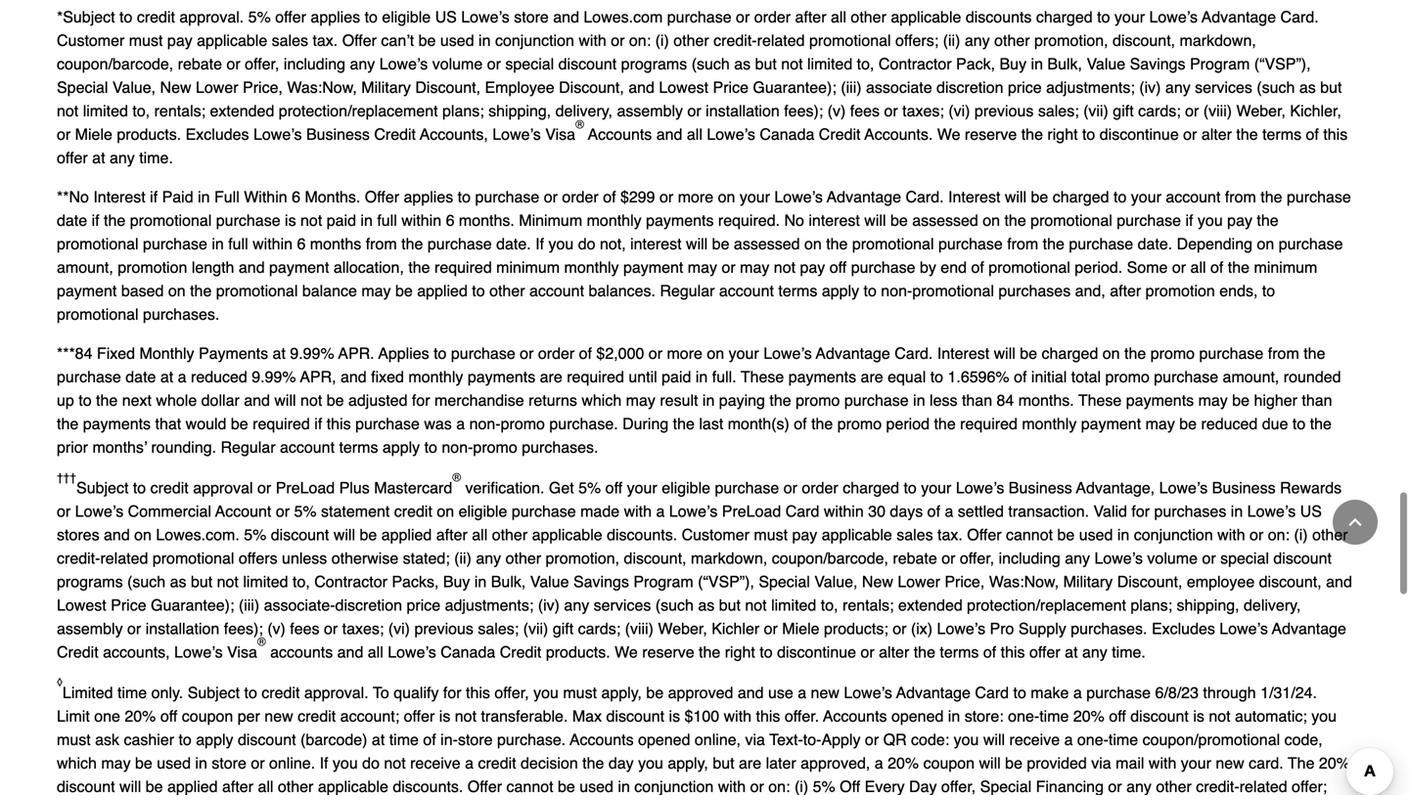 Task type: describe. For each thing, give the bounding box(es) containing it.
in down valid
[[1117, 526, 1130, 544]]

lowe's inside **no interest if paid in full within 6 months. offer applies to purchase or order of $299 or more on your lowe's advantage card. interest will be charged to your account from the purchase date if the promotional purchase is not paid in full within 6 months. minimum monthly payments required. no interest will be assessed on the promotional purchase if you pay the promotional purchase in full within 6 months from the purchase date. if you do not, interest will be assessed on the promotional purchase from the purchase date. depending on purchase amount, promotion length and payment allocation, the required minimum monthly payment may or may not pay off purchase by end of promotional period. some or all of the minimum payment based on the promotional balance may be applied to other account balances. regular account terms apply to non-promotional purchases and, after promotion ends, to promotional purchases.
[[774, 188, 823, 206]]

of right end
[[971, 259, 984, 277]]

next
[[122, 392, 152, 410]]

right for accounts.
[[1047, 125, 1078, 144]]

1 horizontal spatial these
[[1078, 392, 1122, 410]]

per
[[238, 707, 260, 725]]

end
[[941, 259, 967, 277]]

depending
[[1177, 235, 1253, 253]]

and inside '◊ limited time only. subject to credit approval. to qualify for this offer, you must apply, be approved and use a new lowe's advantage card to make a purchase 6/8/23 through 1/31/24. limit one 20% off coupon per new credit account; offer is not transferable. max discount is $100 with this offer. accounts opened in store: one-time 20% off discount is not automatic; you must ask cashier to apply discount (barcode) at time of in-store purchase. accounts opened online, via text-to-apply or qr code: you will receive a one-time coupon/promotional code, which may be used in store or online. if you do not receive a credit decision the day you apply, but are later approved, a 20% coupon will be provided via mail with your new card. the 20% discount will be applied after all other applicable discounts. offer cannot be used in conjunction with or on: (i) 5% off every day offer, special financing or any other credit-related of'
[[738, 684, 764, 702]]

1 horizontal spatial new
[[811, 684, 839, 702]]

**no
[[57, 188, 89, 206]]

promotional down length
[[216, 282, 298, 300]]

lower inside ††† subject to credit approval or preload plus mastercard ® verification. get 5% off your eligible purchase or order charged to your lowe's business advantage, lowe's business rewards or lowe's commercial account or 5% statement credit on eligible purchase made with a lowe's preload card within 30 days of a settled transaction. valid for purchases in lowe's us stores and on lowes.com. 5% discount will be applied after all other applicable discounts. customer must pay applicable sales tax. offer cannot be used in conjunction with or on: (i) other credit-related promotional offers unless otherwise stated; (ii) any other promotion, discount, markdown, coupon/barcode, rebate or offer, including any lowe's volume or special discount programs (such as but not limited to, contractor packs, buy in bulk, value savings program ("vsp"), special value, new lower price, was:now, military discount, employee discount, and lowest price guarantee); (iii) associate-discretion price adjustments; (iv) any services (such as but not limited to, rentals; extended protection/replacement plans; shipping, delivery, assembly or installation fees); (v) fees or taxes; (vi) previous sales; (vii) gift cards; (viii) weber, kichler or miele products; or (ix) lowe's pro supply purchases. excludes lowe's advantage credit accounts, lowe's visa
[[898, 573, 940, 591]]

in up employee
[[1231, 502, 1243, 521]]

other inside **no interest if paid in full within 6 months. offer applies to purchase or order of $299 or more on your lowe's advantage card. interest will be charged to your account from the purchase date if the promotional purchase is not paid in full within 6 months. minimum monthly payments required. no interest will be assessed on the promotional purchase if you pay the promotional purchase in full within 6 months from the purchase date. if you do not, interest will be assessed on the promotional purchase from the purchase date. depending on purchase amount, promotion length and payment allocation, the required minimum monthly payment may or may not pay off purchase by end of promotional period. some or all of the minimum payment based on the promotional balance may be applied to other account balances. regular account terms apply to non-promotional purchases and, after promotion ends, to promotional purchases.
[[489, 282, 525, 300]]

a right made at the left bottom of page
[[656, 502, 665, 521]]

offer inside ® accounts and all lowe's canada credit accounts. we reserve the right to discontinue or alter the terms of this offer at any time.
[[57, 149, 88, 167]]

you down minimum
[[548, 235, 574, 253]]

◊
[[57, 676, 63, 690]]

0 horizontal spatial receive
[[410, 754, 461, 772]]

result
[[660, 392, 698, 410]]

you up code,
[[1311, 707, 1337, 725]]

lowes.com
[[584, 8, 663, 26]]

in right the 'packs,' at the left
[[474, 573, 487, 591]]

a up "every"
[[875, 754, 883, 772]]

required.
[[718, 212, 780, 230]]

buy inside *subject to credit approval. 5% offer applies to eligible us lowe's store and lowes.com purchase or order after all other applicable discounts charged to your lowe's advantage card. customer must pay applicable sales tax. offer can't be used in conjunction with or on: (i) other credit-related promotional offers; (ii) any other promotion, discount, markdown, coupon/barcode, rebate or offer, including any lowe's volume or special discount programs (such as but not limited to, contractor pack, buy in bulk, value savings program ("vsp"), special value, new lower price, was:now, military discount, employee discount, and lowest price guarantee); (iii) associate discretion price adjustments; (iv) any services (such as but not limited to, rentals; extended protection/replacement plans; shipping, delivery, assembly or installation fees); (v) fees or taxes; (vi) previous sales; (vii) gift cards; or (viii) weber, kichler, or miele products. excludes lowe's business credit accounts, lowe's visa
[[1000, 55, 1027, 73]]

offer.
[[785, 707, 819, 725]]

off
[[840, 778, 860, 796]]

a up provided
[[1064, 731, 1073, 749]]

interest up end
[[948, 188, 1000, 206]]

up
[[57, 392, 74, 410]]

promotional up period.
[[1031, 212, 1112, 230]]

markdown, inside ††† subject to credit approval or preload plus mastercard ® verification. get 5% off your eligible purchase or order charged to your lowe's business advantage, lowe's business rewards or lowe's commercial account or 5% statement credit on eligible purchase made with a lowe's preload card within 30 days of a settled transaction. valid for purchases in lowe's us stores and on lowes.com. 5% discount will be applied after all other applicable discounts. customer must pay applicable sales tax. offer cannot be used in conjunction with or on: (i) other credit-related promotional offers unless otherwise stated; (ii) any other promotion, discount, markdown, coupon/barcode, rebate or offer, including any lowe's volume or special discount programs (such as but not limited to, contractor packs, buy in bulk, value savings program ("vsp"), special value, new lower price, was:now, military discount, employee discount, and lowest price guarantee); (iii) associate-discretion price adjustments; (iv) any services (such as but not limited to, rentals; extended protection/replacement plans; shipping, delivery, assembly or installation fees); (v) fees or taxes; (vi) previous sales; (vii) gift cards; (viii) weber, kichler or miele products; or (ix) lowe's pro supply purchases. excludes lowe's advantage credit accounts, lowe's visa
[[691, 549, 767, 568]]

program inside *subject to credit approval. 5% offer applies to eligible us lowe's store and lowes.com purchase or order after all other applicable discounts charged to your lowe's advantage card. customer must pay applicable sales tax. offer can't be used in conjunction with or on: (i) other credit-related promotional offers; (ii) any other promotion, discount, markdown, coupon/barcode, rebate or offer, including any lowe's volume or special discount programs (such as but not limited to, contractor pack, buy in bulk, value savings program ("vsp"), special value, new lower price, was:now, military discount, employee discount, and lowest price guarantee); (iii) associate discretion price adjustments; (iv) any services (such as but not limited to, rentals; extended protection/replacement plans; shipping, delivery, assembly or installation fees); (v) fees or taxes; (vi) previous sales; (vii) gift cards; or (viii) weber, kichler, or miele products. excludes lowe's business credit accounts, lowe's visa
[[1190, 55, 1250, 73]]

credit down mastercard
[[394, 502, 432, 521]]

day
[[608, 754, 634, 772]]

not inside ***84 fixed monthly payments at 9.99% apr. applies to purchase or order of $2,000 or more on your lowe's advantage card. interest will be charged on the promo purchase from the purchase date at a reduced 9.99% apr, and fixed monthly payments are required until paid in full. these payments are equal to 1.6596% of initial total promo purchase amount, rounded up to the next whole dollar and will not be adjusted for merchandise returns which may result in paying the promo purchase in less than 84 months. these payments may be higher than the payments that would be required if this purchase was a non-promo purchase. during the last month(s) of the promo period the required monthly payment may be reduced due to the prior months' rounding. regular account terms apply to non-promo purchases.
[[300, 392, 322, 410]]

to-
[[803, 731, 821, 749]]

time up mail
[[1109, 731, 1138, 749]]

assembly inside ††† subject to credit approval or preload plus mastercard ® verification. get 5% off your eligible purchase or order charged to your lowe's business advantage, lowe's business rewards or lowe's commercial account or 5% statement credit on eligible purchase made with a lowe's preload card within 30 days of a settled transaction. valid for purchases in lowe's us stores and on lowes.com. 5% discount will be applied after all other applicable discounts. customer must pay applicable sales tax. offer cannot be used in conjunction with or on: (i) other credit-related promotional offers unless otherwise stated; (ii) any other promotion, discount, markdown, coupon/barcode, rebate or offer, including any lowe's volume or special discount programs (such as but not limited to, contractor packs, buy in bulk, value savings program ("vsp"), special value, new lower price, was:now, military discount, employee discount, and lowest price guarantee); (iii) associate-discretion price adjustments; (iv) any services (such as but not limited to, rentals; extended protection/replacement plans; shipping, delivery, assembly or installation fees); (v) fees or taxes; (vi) previous sales; (vii) gift cards; (viii) weber, kichler or miele products; or (ix) lowe's pro supply purchases. excludes lowe's advantage credit accounts, lowe's visa
[[57, 620, 123, 638]]

purchases inside **no interest if paid in full within 6 months. offer applies to purchase or order of $299 or more on your lowe's advantage card. interest will be charged to your account from the purchase date if the promotional purchase is not paid in full within 6 months. minimum monthly payments required. no interest will be assessed on the promotional purchase if you pay the promotional purchase in full within 6 months from the purchase date. if you do not, interest will be assessed on the promotional purchase from the purchase date. depending on purchase amount, promotion length and payment allocation, the required minimum monthly payment may or may not pay off purchase by end of promotional period. some or all of the minimum payment based on the promotional balance may be applied to other account balances. regular account terms apply to non-promotional purchases and, after promotion ends, to promotional purchases.
[[998, 282, 1071, 300]]

balance
[[302, 282, 357, 300]]

as up ® accounts and all lowe's canada credit accounts. we reserve the right to discontinue or alter the terms of this offer at any time.
[[734, 55, 751, 73]]

as down lowes.com.
[[170, 573, 186, 591]]

of inside ® accounts and all lowe's canada credit accounts. we reserve the right to discontinue or alter the terms of this offer at any time.
[[1306, 125, 1319, 144]]

not,
[[600, 235, 626, 253]]

qr
[[883, 731, 907, 749]]

$299
[[620, 188, 655, 206]]

decision
[[521, 754, 578, 772]]

1 vertical spatial apply,
[[668, 754, 708, 772]]

statement
[[321, 502, 390, 521]]

2 vertical spatial discount,
[[1259, 573, 1322, 591]]

lowes.com.
[[156, 526, 240, 544]]

as up kichler,
[[1299, 78, 1316, 97]]

(such up ® accounts and all lowe's canada credit accounts. we reserve the right to discontinue or alter the terms of this offer at any time.
[[692, 55, 730, 73]]

discontinue for products.
[[777, 643, 856, 662]]

0 horizontal spatial discount,
[[415, 78, 481, 97]]

required down $2,000
[[567, 368, 624, 386]]

offer, inside *subject to credit approval. 5% offer applies to eligible us lowe's store and lowes.com purchase or order after all other applicable discounts charged to your lowe's advantage card. customer must pay applicable sales tax. offer can't be used in conjunction with or on: (i) other credit-related promotional offers; (ii) any other promotion, discount, markdown, coupon/barcode, rebate or offer, including any lowe's volume or special discount programs (such as but not limited to, contractor pack, buy in bulk, value savings program ("vsp"), special value, new lower price, was:now, military discount, employee discount, and lowest price guarantee); (iii) associate discretion price adjustments; (iv) any services (such as but not limited to, rentals; extended protection/replacement plans; shipping, delivery, assembly or installation fees); (v) fees or taxes; (vi) previous sales; (vii) gift cards; or (viii) weber, kichler, or miele products. excludes lowe's business credit accounts, lowe's visa
[[245, 55, 279, 73]]

1 horizontal spatial assessed
[[912, 212, 978, 230]]

made
[[580, 502, 620, 521]]

0 horizontal spatial coupon
[[182, 707, 233, 725]]

weber, inside ††† subject to credit approval or preload plus mastercard ® verification. get 5% off your eligible purchase or order charged to your lowe's business advantage, lowe's business rewards or lowe's commercial account or 5% statement credit on eligible purchase made with a lowe's preload card within 30 days of a settled transaction. valid for purchases in lowe's us stores and on lowes.com. 5% discount will be applied after all other applicable discounts. customer must pay applicable sales tax. offer cannot be used in conjunction with or on: (i) other credit-related promotional offers unless otherwise stated; (ii) any other promotion, discount, markdown, coupon/barcode, rebate or offer, including any lowe's volume or special discount programs (such as but not limited to, contractor packs, buy in bulk, value savings program ("vsp"), special value, new lower price, was:now, military discount, employee discount, and lowest price guarantee); (iii) associate-discretion price adjustments; (iv) any services (such as but not limited to, rentals; extended protection/replacement plans; shipping, delivery, assembly or installation fees); (v) fees or taxes; (vi) previous sales; (vii) gift cards; (viii) weber, kichler or miele products; or (ix) lowe's pro supply purchases. excludes lowe's advantage credit accounts, lowe's visa
[[658, 620, 707, 638]]

0 horizontal spatial interest
[[630, 235, 682, 253]]

at inside '◊ limited time only. subject to credit approval. to qualify for this offer, you must apply, be approved and use a new lowe's advantage card to make a purchase 6/8/23 through 1/31/24. limit one 20% off coupon per new credit account; offer is not transferable. max discount is $100 with this offer. accounts opened in store: one-time 20% off discount is not automatic; you must ask cashier to apply discount (barcode) at time of in-store purchase. accounts opened online, via text-to-apply or qr code: you will receive a one-time coupon/promotional code, which may be used in store or online. if you do not receive a credit decision the day you apply, but are later approved, a 20% coupon will be provided via mail with your new card. the 20% discount will be applied after all other applicable discounts. offer cannot be used in conjunction with or on: (i) 5% off every day offer, special financing or any other credit-related of'
[[372, 731, 385, 749]]

® for accounts
[[257, 636, 266, 649]]

balances.
[[589, 282, 656, 300]]

1 than from the left
[[962, 392, 992, 410]]

payment up balance
[[269, 259, 329, 277]]

1 vertical spatial 6
[[446, 212, 454, 230]]

in up length
[[212, 235, 224, 253]]

max
[[572, 707, 602, 725]]

20% up provided
[[1073, 707, 1105, 725]]

1 date. from the left
[[496, 235, 531, 253]]

this inside ® accounts and all lowe's canada credit products. we reserve the right to discontinue or alter the terms of this offer at any time.
[[1001, 643, 1025, 662]]

1 vertical spatial non-
[[469, 415, 501, 433]]

through
[[1203, 684, 1256, 702]]

discount down per
[[238, 731, 296, 749]]

0 vertical spatial receive
[[1009, 731, 1060, 749]]

2 vertical spatial new
[[1216, 754, 1244, 772]]

1/31/24.
[[1260, 684, 1317, 702]]

0 vertical spatial full
[[377, 212, 397, 230]]

1 horizontal spatial store
[[458, 731, 493, 749]]

use
[[768, 684, 793, 702]]

(such up kichler,
[[1257, 78, 1295, 97]]

(v) inside ††† subject to credit approval or preload plus mastercard ® verification. get 5% off your eligible purchase or order charged to your lowe's business advantage, lowe's business rewards or lowe's commercial account or 5% statement credit on eligible purchase made with a lowe's preload card within 30 days of a settled transaction. valid for purchases in lowe's us stores and on lowes.com. 5% discount will be applied after all other applicable discounts. customer must pay applicable sales tax. offer cannot be used in conjunction with or on: (i) other credit-related promotional offers unless otherwise stated; (ii) any other promotion, discount, markdown, coupon/barcode, rebate or offer, including any lowe's volume or special discount programs (such as but not limited to, contractor packs, buy in bulk, value savings program ("vsp"), special value, new lower price, was:now, military discount, employee discount, and lowest price guarantee); (iii) associate-discretion price adjustments; (iv) any services (such as but not limited to, rentals; extended protection/replacement plans; shipping, delivery, assembly or installation fees); (v) fees or taxes; (vi) previous sales; (vii) gift cards; (viii) weber, kichler or miele products; or (ix) lowe's pro supply purchases. excludes lowe's advantage credit accounts, lowe's visa
[[267, 620, 286, 638]]

and inside ® accounts and all lowe's canada credit accounts. we reserve the right to discontinue or alter the terms of this offer at any time.
[[656, 125, 682, 144]]

some
[[1127, 259, 1168, 277]]

programs inside *subject to credit approval. 5% offer applies to eligible us lowe's store and lowes.com purchase or order after all other applicable discounts charged to your lowe's advantage card. customer must pay applicable sales tax. offer can't be used in conjunction with or on: (i) other credit-related promotional offers; (ii) any other promotion, discount, markdown, coupon/barcode, rebate or offer, including any lowe's volume or special discount programs (such as but not limited to, contractor pack, buy in bulk, value savings program ("vsp"), special value, new lower price, was:now, military discount, employee discount, and lowest price guarantee); (iii) associate discretion price adjustments; (iv) any services (such as but not limited to, rentals; extended protection/replacement plans; shipping, delivery, assembly or installation fees); (v) fees or taxes; (vi) previous sales; (vii) gift cards; or (viii) weber, kichler, or miele products. excludes lowe's business credit accounts, lowe's visa
[[621, 55, 687, 73]]

to
[[373, 684, 389, 702]]

value inside ††† subject to credit approval or preload plus mastercard ® verification. get 5% off your eligible purchase or order charged to your lowe's business advantage, lowe's business rewards or lowe's commercial account or 5% statement credit on eligible purchase made with a lowe's preload card within 30 days of a settled transaction. valid for purchases in lowe's us stores and on lowes.com. 5% discount will be applied after all other applicable discounts. customer must pay applicable sales tax. offer cannot be used in conjunction with or on: (i) other credit-related promotional offers unless otherwise stated; (ii) any other promotion, discount, markdown, coupon/barcode, rebate or offer, including any lowe's volume or special discount programs (such as but not limited to, contractor packs, buy in bulk, value savings program ("vsp"), special value, new lower price, was:now, military discount, employee discount, and lowest price guarantee); (iii) associate-discretion price adjustments; (iv) any services (such as but not limited to, rentals; extended protection/replacement plans; shipping, delivery, assembly or installation fees); (v) fees or taxes; (vi) previous sales; (vii) gift cards; (viii) weber, kichler or miele products; or (ix) lowe's pro supply purchases. excludes lowe's advantage credit accounts, lowe's visa
[[530, 573, 569, 591]]

applicable inside '◊ limited time only. subject to credit approval. to qualify for this offer, you must apply, be approved and use a new lowe's advantage card to make a purchase 6/8/23 through 1/31/24. limit one 20% off coupon per new credit account; offer is not transferable. max discount is $100 with this offer. accounts opened in store: one-time 20% off discount is not automatic; you must ask cashier to apply discount (barcode) at time of in-store purchase. accounts opened online, via text-to-apply or qr code: you will receive a one-time coupon/promotional code, which may be used in store or online. if you do not receive a credit decision the day you apply, but are later approved, a 20% coupon will be provided via mail with your new card. the 20% discount will be applied after all other applicable discounts. offer cannot be used in conjunction with or on: (i) 5% off every day offer, special financing or any other credit-related of'
[[318, 778, 388, 796]]

credit inside *subject to credit approval. 5% offer applies to eligible us lowe's store and lowes.com purchase or order after all other applicable discounts charged to your lowe's advantage card. customer must pay applicable sales tax. offer can't be used in conjunction with or on: (i) other credit-related promotional offers; (ii) any other promotion, discount, markdown, coupon/barcode, rebate or offer, including any lowe's volume or special discount programs (such as but not limited to, contractor pack, buy in bulk, value savings program ("vsp"), special value, new lower price, was:now, military discount, employee discount, and lowest price guarantee); (iii) associate discretion price adjustments; (iv) any services (such as but not limited to, rentals; extended protection/replacement plans; shipping, delivery, assembly or installation fees); (v) fees or taxes; (vi) previous sales; (vii) gift cards; or (viii) weber, kichler, or miele products. excludes lowe's business credit accounts, lowe's visa
[[374, 125, 416, 144]]

products;
[[824, 620, 888, 638]]

settled
[[958, 502, 1004, 521]]

you down "store:"
[[954, 731, 979, 749]]

only.
[[151, 684, 183, 702]]

lowe's inside ® accounts and all lowe's canada credit products. we reserve the right to discontinue or alter the terms of this offer at any time.
[[388, 643, 436, 662]]

purchases. inside ***84 fixed monthly payments at 9.99% apr. applies to purchase or order of $2,000 or more on your lowe's advantage card. interest will be charged on the promo purchase from the purchase date at a reduced 9.99% apr, and fixed monthly payments are required until paid in full. these payments are equal to 1.6596% of initial total promo purchase amount, rounded up to the next whole dollar and will not be adjusted for merchandise returns which may result in paying the promo purchase in less than 84 months. these payments may be higher than the payments that would be required if this purchase was a non-promo purchase. during the last month(s) of the promo period the required monthly payment may be reduced due to the prior months' rounding. regular account terms apply to non-promo purchases.
[[522, 439, 598, 457]]

bulk, inside ††† subject to credit approval or preload plus mastercard ® verification. get 5% off your eligible purchase or order charged to your lowe's business advantage, lowe's business rewards or lowe's commercial account or 5% statement credit on eligible purchase made with a lowe's preload card within 30 days of a settled transaction. valid for purchases in lowe's us stores and on lowes.com. 5% discount will be applied after all other applicable discounts. customer must pay applicable sales tax. offer cannot be used in conjunction with or on: (i) other credit-related promotional offers unless otherwise stated; (ii) any other promotion, discount, markdown, coupon/barcode, rebate or offer, including any lowe's volume or special discount programs (such as but not limited to, contractor packs, buy in bulk, value savings program ("vsp"), special value, new lower price, was:now, military discount, employee discount, and lowest price guarantee); (iii) associate-discretion price adjustments; (iv) any services (such as but not limited to, rentals; extended protection/replacement plans; shipping, delivery, assembly or installation fees); (v) fees or taxes; (vi) previous sales; (vii) gift cards; (viii) weber, kichler or miele products; or (ix) lowe's pro supply purchases. excludes lowe's advantage credit accounts, lowe's visa
[[491, 573, 526, 591]]

alter for products.
[[879, 643, 909, 662]]

20% up "cashier"
[[125, 707, 156, 725]]

do inside '◊ limited time only. subject to credit approval. to qualify for this offer, you must apply, be approved and use a new lowe's advantage card to make a purchase 6/8/23 through 1/31/24. limit one 20% off coupon per new credit account; offer is not transferable. max discount is $100 with this offer. accounts opened in store: one-time 20% off discount is not automatic; you must ask cashier to apply discount (barcode) at time of in-store purchase. accounts opened online, via text-to-apply or qr code: you will receive a one-time coupon/promotional code, which may be used in store or online. if you do not receive a credit decision the day you apply, but are later approved, a 20% coupon will be provided via mail with your new card. the 20% discount will be applied after all other applicable discounts. offer cannot be used in conjunction with or on: (i) 5% off every day offer, special financing or any other credit-related of'
[[362, 754, 380, 772]]

you right day
[[638, 754, 663, 772]]

business inside *subject to credit approval. 5% offer applies to eligible us lowe's store and lowes.com purchase or order after all other applicable discounts charged to your lowe's advantage card. customer must pay applicable sales tax. offer can't be used in conjunction with or on: (i) other credit-related promotional offers; (ii) any other promotion, discount, markdown, coupon/barcode, rebate or offer, including any lowe's volume or special discount programs (such as but not limited to, contractor pack, buy in bulk, value savings program ("vsp"), special value, new lower price, was:now, military discount, employee discount, and lowest price guarantee); (iii) associate discretion price adjustments; (iv) any services (such as but not limited to, rentals; extended protection/replacement plans; shipping, delivery, assembly or installation fees); (v) fees or taxes; (vi) previous sales; (vii) gift cards; or (viii) weber, kichler, or miele products. excludes lowe's business credit accounts, lowe's visa
[[306, 125, 370, 144]]

promo right the paying
[[796, 392, 840, 410]]

time. for products.
[[1112, 643, 1146, 662]]

promotional up by
[[852, 235, 934, 253]]

monthly up the not,
[[587, 212, 642, 230]]

from inside ***84 fixed monthly payments at 9.99% apr. applies to purchase or order of $2,000 or more on your lowe's advantage card. interest will be charged on the promo purchase from the purchase date at a reduced 9.99% apr, and fixed monthly payments are required until paid in full. these payments are equal to 1.6596% of initial total promo purchase amount, rounded up to the next whole dollar and will not be adjusted for merchandise returns which may result in paying the promo purchase in less than 84 months. these payments may be higher than the payments that would be required if this purchase was a non-promo purchase. during the last month(s) of the promo period the required monthly payment may be reduced due to the prior months' rounding. regular account terms apply to non-promo purchases.
[[1268, 345, 1299, 363]]

0 horizontal spatial new
[[264, 707, 293, 725]]

all inside ® accounts and all lowe's canada credit products. we reserve the right to discontinue or alter the terms of this offer at any time.
[[368, 643, 383, 662]]

special inside *subject to credit approval. 5% offer applies to eligible us lowe's store and lowes.com purchase or order after all other applicable discounts charged to your lowe's advantage card. customer must pay applicable sales tax. offer can't be used in conjunction with or on: (i) other credit-related promotional offers; (ii) any other promotion, discount, markdown, coupon/barcode, rebate or offer, including any lowe's volume or special discount programs (such as but not limited to, contractor pack, buy in bulk, value savings program ("vsp"), special value, new lower price, was:now, military discount, employee discount, and lowest price guarantee); (iii) associate discretion price adjustments; (iv) any services (such as but not limited to, rentals; extended protection/replacement plans; shipping, delivery, assembly or installation fees); (v) fees or taxes; (vi) previous sales; (vii) gift cards; or (viii) weber, kichler, or miele products. excludes lowe's business credit accounts, lowe's visa
[[57, 78, 108, 97]]

terms inside ® accounts and all lowe's canada credit products. we reserve the right to discontinue or alter the terms of this offer at any time.
[[940, 643, 979, 662]]

discount right the max
[[606, 707, 665, 725]]

2 vertical spatial non-
[[442, 439, 473, 457]]

off up mail
[[1109, 707, 1126, 725]]

minimum
[[519, 212, 582, 230]]

or inside ® accounts and all lowe's canada credit accounts. we reserve the right to discontinue or alter the terms of this offer at any time.
[[1183, 125, 1197, 144]]

your inside '◊ limited time only. subject to credit approval. to qualify for this offer, you must apply, be approved and use a new lowe's advantage card to make a purchase 6/8/23 through 1/31/24. limit one 20% off coupon per new credit account; offer is not transferable. max discount is $100 with this offer. accounts opened in store: one-time 20% off discount is not automatic; you must ask cashier to apply discount (barcode) at time of in-store purchase. accounts opened online, via text-to-apply or qr code: you will receive a one-time coupon/promotional code, which may be used in store or online. if you do not receive a credit decision the day you apply, but are later approved, a 20% coupon will be provided via mail with your new card. the 20% discount will be applied after all other applicable discounts. offer cannot be used in conjunction with or on: (i) 5% off every day offer, special financing or any other credit-related of'
[[1181, 754, 1211, 772]]

apr,
[[300, 368, 336, 386]]

of down depending
[[1210, 259, 1223, 277]]

required down 84 on the right of page
[[960, 415, 1018, 433]]

0 vertical spatial 9.99%
[[290, 345, 334, 363]]

lower inside *subject to credit approval. 5% offer applies to eligible us lowe's store and lowes.com purchase or order after all other applicable discounts charged to your lowe's advantage card. customer must pay applicable sales tax. offer can't be used in conjunction with or on: (i) other credit-related promotional offers; (ii) any other promotion, discount, markdown, coupon/barcode, rebate or offer, including any lowe's volume or special discount programs (such as but not limited to, contractor pack, buy in bulk, value savings program ("vsp"), special value, new lower price, was:now, military discount, employee discount, and lowest price guarantee); (iii) associate discretion price adjustments; (iv) any services (such as but not limited to, rentals; extended protection/replacement plans; shipping, delivery, assembly or installation fees); (v) fees or taxes; (vi) previous sales; (vii) gift cards; or (viii) weber, kichler, or miele products. excludes lowe's business credit accounts, lowe's visa
[[196, 78, 238, 97]]

this down use
[[756, 707, 780, 725]]

a right was
[[456, 415, 465, 433]]

used inside ††† subject to credit approval or preload plus mastercard ® verification. get 5% off your eligible purchase or order charged to your lowe's business advantage, lowe's business rewards or lowe's commercial account or 5% statement credit on eligible purchase made with a lowe's preload card within 30 days of a settled transaction. valid for purchases in lowe's us stores and on lowes.com. 5% discount will be applied after all other applicable discounts. customer must pay applicable sales tax. offer cannot be used in conjunction with or on: (i) other credit-related promotional offers unless otherwise stated; (ii) any other promotion, discount, markdown, coupon/barcode, rebate or offer, including any lowe's volume or special discount programs (such as but not limited to, contractor packs, buy in bulk, value savings program ("vsp"), special value, new lower price, was:now, military discount, employee discount, and lowest price guarantee); (iii) associate-discretion price adjustments; (iv) any services (such as but not limited to, rentals; extended protection/replacement plans; shipping, delivery, assembly or installation fees); (v) fees or taxes; (vi) previous sales; (vii) gift cards; (viii) weber, kichler or miele products; or (ix) lowe's pro supply purchases. excludes lowe's advantage credit accounts, lowe's visa
[[1079, 526, 1113, 544]]

in-
[[441, 731, 458, 749]]

fixed
[[97, 345, 135, 363]]

the
[[1288, 754, 1315, 772]]

months'
[[92, 439, 147, 457]]

in left "store:"
[[948, 707, 960, 725]]

store inside *subject to credit approval. 5% offer applies to eligible us lowe's store and lowes.com purchase or order after all other applicable discounts charged to your lowe's advantage card. customer must pay applicable sales tax. offer can't be used in conjunction with or on: (i) other credit-related promotional offers; (ii) any other promotion, discount, markdown, coupon/barcode, rebate or offer, including any lowe's volume or special discount programs (such as but not limited to, contractor pack, buy in bulk, value savings program ("vsp"), special value, new lower price, was:now, military discount, employee discount, and lowest price guarantee); (iii) associate discretion price adjustments; (iv) any services (such as but not limited to, rentals; extended protection/replacement plans; shipping, delivery, assembly or installation fees); (v) fees or taxes; (vi) previous sales; (vii) gift cards; or (viii) weber, kichler, or miele products. excludes lowe's business credit accounts, lowe's visa
[[514, 8, 549, 26]]

as up kichler
[[698, 596, 715, 615]]

with right made at the left bottom of page
[[624, 502, 652, 521]]

offer inside *subject to credit approval. 5% offer applies to eligible us lowe's store and lowes.com purchase or order after all other applicable discounts charged to your lowe's advantage card. customer must pay applicable sales tax. offer can't be used in conjunction with or on: (i) other credit-related promotional offers; (ii) any other promotion, discount, markdown, coupon/barcode, rebate or offer, including any lowe's volume or special discount programs (such as but not limited to, contractor pack, buy in bulk, value savings program ("vsp"), special value, new lower price, was:now, military discount, employee discount, and lowest price guarantee); (iii) associate discretion price adjustments; (iv) any services (such as but not limited to, rentals; extended protection/replacement plans; shipping, delivery, assembly or installation fees); (v) fees or taxes; (vi) previous sales; (vii) gift cards; or (viii) weber, kichler, or miele products. excludes lowe's business credit accounts, lowe's visa
[[342, 32, 377, 50]]

a up whole
[[178, 368, 186, 386]]

0 horizontal spatial one-
[[1008, 707, 1039, 725]]

bulk, inside *subject to credit approval. 5% offer applies to eligible us lowe's store and lowes.com purchase or order after all other applicable discounts charged to your lowe's advantage card. customer must pay applicable sales tax. offer can't be used in conjunction with or on: (i) other credit-related promotional offers; (ii) any other promotion, discount, markdown, coupon/barcode, rebate or offer, including any lowe's volume or special discount programs (such as but not limited to, contractor pack, buy in bulk, value savings program ("vsp"), special value, new lower price, was:now, military discount, employee discount, and lowest price guarantee); (iii) associate discretion price adjustments; (iv) any services (such as but not limited to, rentals; extended protection/replacement plans; shipping, delivery, assembly or installation fees); (v) fees or taxes; (vi) previous sales; (vii) gift cards; or (viii) weber, kichler, or miele products. excludes lowe's business credit accounts, lowe's visa
[[1047, 55, 1082, 73]]

used down "cashier"
[[157, 754, 191, 772]]

promotional left period.
[[989, 259, 1070, 277]]

a left decision
[[465, 754, 474, 772]]

amount, inside **no interest if paid in full within 6 months. offer applies to purchase or order of $299 or more on your lowe's advantage card. interest will be charged to your account from the purchase date if the promotional purchase is not paid in full within 6 months. minimum monthly payments required. no interest will be assessed on the promotional purchase if you pay the promotional purchase in full within 6 months from the purchase date. if you do not, interest will be assessed on the promotional purchase from the purchase date. depending on purchase amount, promotion length and payment allocation, the required minimum monthly payment may or may not pay off purchase by end of promotional period. some or all of the minimum payment based on the promotional balance may be applied to other account balances. regular account terms apply to non-promotional purchases and, after promotion ends, to promotional purchases.
[[57, 259, 113, 277]]

day
[[909, 778, 937, 796]]

until
[[629, 368, 657, 386]]

interest right **no
[[93, 188, 146, 206]]

(barcode)
[[300, 731, 367, 749]]

with down online,
[[718, 778, 746, 796]]

**no interest if paid in full within 6 months. offer applies to purchase or order of $299 or more on your lowe's advantage card. interest will be charged to your account from the purchase date if the promotional purchase is not paid in full within 6 months. minimum monthly payments required. no interest will be assessed on the promotional purchase if you pay the promotional purchase in full within 6 months from the purchase date. if you do not, interest will be assessed on the promotional purchase from the purchase date. depending on purchase amount, promotion length and payment allocation, the required minimum monthly payment may or may not pay off purchase by end of promotional period. some or all of the minimum payment based on the promotional balance may be applied to other account balances. regular account terms apply to non-promotional purchases and, after promotion ends, to promotional purchases.
[[57, 188, 1351, 324]]

payment left based in the top left of the page
[[57, 282, 117, 300]]

1 horizontal spatial reduced
[[1201, 415, 1258, 433]]

delivery, inside *subject to credit approval. 5% offer applies to eligible us lowe's store and lowes.com purchase or order after all other applicable discounts charged to your lowe's advantage card. customer must pay applicable sales tax. offer can't be used in conjunction with or on: (i) other credit-related promotional offers; (ii) any other promotion, discount, markdown, coupon/barcode, rebate or offer, including any lowe's volume or special discount programs (such as but not limited to, contractor pack, buy in bulk, value savings program ("vsp"), special value, new lower price, was:now, military discount, employee discount, and lowest price guarantee); (iii) associate discretion price adjustments; (iv) any services (such as but not limited to, rentals; extended protection/replacement plans; shipping, delivery, assembly or installation fees); (v) fees or taxes; (vi) previous sales; (vii) gift cards; or (viii) weber, kichler, or miele products. excludes lowe's business credit accounts, lowe's visa
[[555, 102, 613, 120]]

regular inside ***84 fixed monthly payments at 9.99% apr. applies to purchase or order of $2,000 or more on your lowe's advantage card. interest will be charged on the promo purchase from the purchase date at a reduced 9.99% apr, and fixed monthly payments are required until paid in full. these payments are equal to 1.6596% of initial total promo purchase amount, rounded up to the next whole dollar and will not be adjusted for merchandise returns which may result in paying the promo purchase in less than 84 months. these payments may be higher than the payments that would be required if this purchase was a non-promo purchase. during the last month(s) of the promo period the required monthly payment may be reduced due to the prior months' rounding. regular account terms apply to non-promo purchases.
[[221, 439, 275, 457]]

we for products.
[[615, 643, 638, 662]]

2 vertical spatial accounts
[[570, 731, 634, 749]]

20% down qr
[[888, 754, 919, 772]]

last
[[699, 415, 723, 433]]

visa inside ††† subject to credit approval or preload plus mastercard ® verification. get 5% off your eligible purchase or order charged to your lowe's business advantage, lowe's business rewards or lowe's commercial account or 5% statement credit on eligible purchase made with a lowe's preload card within 30 days of a settled transaction. valid for purchases in lowe's us stores and on lowes.com. 5% discount will be applied after all other applicable discounts. customer must pay applicable sales tax. offer cannot be used in conjunction with or on: (i) other credit-related promotional offers unless otherwise stated; (ii) any other promotion, discount, markdown, coupon/barcode, rebate or offer, including any lowe's volume or special discount programs (such as but not limited to, contractor packs, buy in bulk, value savings program ("vsp"), special value, new lower price, was:now, military discount, employee discount, and lowest price guarantee); (iii) associate-discretion price adjustments; (iv) any services (such as but not limited to, rentals; extended protection/replacement plans; shipping, delivery, assembly or installation fees); (v) fees or taxes; (vi) previous sales; (vii) gift cards; (viii) weber, kichler or miele products; or (ix) lowe's pro supply purchases. excludes lowe's advantage credit accounts, lowe's visa
[[227, 643, 257, 662]]

2 vertical spatial eligible
[[458, 502, 507, 521]]

all inside *subject to credit approval. 5% offer applies to eligible us lowe's store and lowes.com purchase or order after all other applicable discounts charged to your lowe's advantage card. customer must pay applicable sales tax. offer can't be used in conjunction with or on: (i) other credit-related promotional offers; (ii) any other promotion, discount, markdown, coupon/barcode, rebate or offer, including any lowe's volume or special discount programs (such as but not limited to, contractor pack, buy in bulk, value savings program ("vsp"), special value, new lower price, was:now, military discount, employee discount, and lowest price guarantee); (iii) associate discretion price adjustments; (iv) any services (such as but not limited to, rentals; extended protection/replacement plans; shipping, delivery, assembly or installation fees); (v) fees or taxes; (vi) previous sales; (vii) gift cards; or (viii) weber, kichler, or miele products. excludes lowe's business credit accounts, lowe's visa
[[831, 8, 846, 26]]

1.6596%
[[948, 368, 1009, 386]]

0 vertical spatial promotion
[[118, 259, 187, 277]]

0 horizontal spatial full
[[228, 235, 248, 253]]

0 horizontal spatial discount,
[[624, 549, 687, 568]]

full.
[[712, 368, 736, 386]]

you up transferable.
[[533, 684, 559, 702]]

payments
[[199, 345, 268, 363]]

in down day
[[618, 778, 630, 796]]

1 vertical spatial preload
[[722, 502, 781, 521]]

†††
[[57, 471, 76, 485]]

2 vertical spatial 6
[[297, 235, 306, 253]]

right for products.
[[725, 643, 755, 662]]

period
[[886, 415, 930, 433]]

credit up (barcode)
[[298, 707, 336, 725]]

monthly down the not,
[[564, 259, 619, 277]]

full
[[214, 188, 239, 206]]

do inside **no interest if paid in full within 6 months. offer applies to purchase or order of $299 or more on your lowe's advantage card. interest will be charged to your account from the purchase date if the promotional purchase is not paid in full within 6 months. minimum monthly payments required. no interest will be assessed on the promotional purchase if you pay the promotional purchase in full within 6 months from the purchase date. if you do not, interest will be assessed on the promotional purchase from the purchase date. depending on purchase amount, promotion length and payment allocation, the required minimum monthly payment may or may not pay off purchase by end of promotional period. some or all of the minimum payment based on the promotional balance may be applied to other account balances. regular account terms apply to non-promotional purchases and, after promotion ends, to promotional purchases.
[[578, 235, 595, 253]]

® for accounts
[[575, 118, 584, 131]]

0 horizontal spatial are
[[540, 368, 562, 386]]

shipping, inside *subject to credit approval. 5% offer applies to eligible us lowe's store and lowes.com purchase or order after all other applicable discounts charged to your lowe's advantage card. customer must pay applicable sales tax. offer can't be used in conjunction with or on: (i) other credit-related promotional offers; (ii) any other promotion, discount, markdown, coupon/barcode, rebate or offer, including any lowe's volume or special discount programs (such as but not limited to, contractor pack, buy in bulk, value savings program ("vsp"), special value, new lower price, was:now, military discount, employee discount, and lowest price guarantee); (iii) associate discretion price adjustments; (iv) any services (such as but not limited to, rentals; extended protection/replacement plans; shipping, delivery, assembly or installation fees); (v) fees or taxes; (vi) previous sales; (vii) gift cards; or (viii) weber, kichler, or miele products. excludes lowe's business credit accounts, lowe's visa
[[488, 102, 551, 120]]

associate-
[[264, 596, 335, 615]]

credit down accounts
[[262, 684, 300, 702]]

applies inside **no interest if paid in full within 6 months. offer applies to purchase or order of $299 or more on your lowe's advantage card. interest will be charged to your account from the purchase date if the promotional purchase is not paid in full within 6 months. minimum monthly payments required. no interest will be assessed on the promotional purchase if you pay the promotional purchase in full within 6 months from the purchase date. if you do not, interest will be assessed on the promotional purchase from the purchase date. depending on purchase amount, promotion length and payment allocation, the required minimum monthly payment may or may not pay off purchase by end of promotional period. some or all of the minimum payment based on the promotional balance may be applied to other account balances. regular account terms apply to non-promotional purchases and, after promotion ends, to promotional purchases.
[[404, 188, 453, 206]]

1 vertical spatial coupon
[[923, 754, 975, 772]]

adjustments; inside ††† subject to credit approval or preload plus mastercard ® verification. get 5% off your eligible purchase or order charged to your lowe's business advantage, lowe's business rewards or lowe's commercial account or 5% statement credit on eligible purchase made with a lowe's preload card within 30 days of a settled transaction. valid for purchases in lowe's us stores and on lowes.com. 5% discount will be applied after all other applicable discounts. customer must pay applicable sales tax. offer cannot be used in conjunction with or on: (i) other credit-related promotional offers unless otherwise stated; (ii) any other promotion, discount, markdown, coupon/barcode, rebate or offer, including any lowe's volume or special discount programs (such as but not limited to, contractor packs, buy in bulk, value savings program ("vsp"), special value, new lower price, was:now, military discount, employee discount, and lowest price guarantee); (iii) associate-discretion price adjustments; (iv) any services (such as but not limited to, rentals; extended protection/replacement plans; shipping, delivery, assembly or installation fees); (v) fees or taxes; (vi) previous sales; (vii) gift cards; (viii) weber, kichler or miele products; or (ix) lowe's pro supply purchases. excludes lowe's advantage credit accounts, lowe's visa
[[445, 596, 534, 615]]

charged inside *subject to credit approval. 5% offer applies to eligible us lowe's store and lowes.com purchase or order after all other applicable discounts charged to your lowe's advantage card. customer must pay applicable sales tax. offer can't be used in conjunction with or on: (i) other credit-related promotional offers; (ii) any other promotion, discount, markdown, coupon/barcode, rebate or offer, including any lowe's volume or special discount programs (such as but not limited to, contractor pack, buy in bulk, value savings program ("vsp"), special value, new lower price, was:now, military discount, employee discount, and lowest price guarantee); (iii) associate discretion price adjustments; (iv) any services (such as but not limited to, rentals; extended protection/replacement plans; shipping, delivery, assembly or installation fees); (v) fees or taxes; (vi) previous sales; (vii) gift cards; or (viii) weber, kichler, or miele products. excludes lowe's business credit accounts, lowe's visa
[[1036, 8, 1093, 26]]

purchases inside ††† subject to credit approval or preload plus mastercard ® verification. get 5% off your eligible purchase or order charged to your lowe's business advantage, lowe's business rewards or lowe's commercial account or 5% statement credit on eligible purchase made with a lowe's preload card within 30 days of a settled transaction. valid for purchases in lowe's us stores and on lowes.com. 5% discount will be applied after all other applicable discounts. customer must pay applicable sales tax. offer cannot be used in conjunction with or on: (i) other credit-related promotional offers unless otherwise stated; (ii) any other promotion, discount, markdown, coupon/barcode, rebate or offer, including any lowe's volume or special discount programs (such as but not limited to, contractor packs, buy in bulk, value savings program ("vsp"), special value, new lower price, was:now, military discount, employee discount, and lowest price guarantee); (iii) associate-discretion price adjustments; (iv) any services (such as but not limited to, rentals; extended protection/replacement plans; shipping, delivery, assembly or installation fees); (v) fees or taxes; (vi) previous sales; (vii) gift cards; (viii) weber, kichler or miele products; or (ix) lowe's pro supply purchases. excludes lowe's advantage credit accounts, lowe's visa
[[1154, 502, 1226, 521]]

1 vertical spatial eligible
[[662, 479, 710, 497]]

installation inside ††† subject to credit approval or preload plus mastercard ® verification. get 5% off your eligible purchase or order charged to your lowe's business advantage, lowe's business rewards or lowe's commercial account or 5% statement credit on eligible purchase made with a lowe's preload card within 30 days of a settled transaction. valid for purchases in lowe's us stores and on lowes.com. 5% discount will be applied after all other applicable discounts. customer must pay applicable sales tax. offer cannot be used in conjunction with or on: (i) other credit-related promotional offers unless otherwise stated; (ii) any other promotion, discount, markdown, coupon/barcode, rebate or offer, including any lowe's volume or special discount programs (such as but not limited to, contractor packs, buy in bulk, value savings program ("vsp"), special value, new lower price, was:now, military discount, employee discount, and lowest price guarantee); (iii) associate-discretion price adjustments; (iv) any services (such as but not limited to, rentals; extended protection/replacement plans; shipping, delivery, assembly or installation fees); (v) fees or taxes; (vi) previous sales; (vii) gift cards; (viii) weber, kichler or miele products; or (ix) lowe's pro supply purchases. excludes lowe's advantage credit accounts, lowe's visa
[[145, 620, 219, 638]]

related inside '◊ limited time only. subject to credit approval. to qualify for this offer, you must apply, be approved and use a new lowe's advantage card to make a purchase 6/8/23 through 1/31/24. limit one 20% off coupon per new credit account; offer is not transferable. max discount is $100 with this offer. accounts opened in store: one-time 20% off discount is not automatic; you must ask cashier to apply discount (barcode) at time of in-store purchase. accounts opened online, via text-to-apply or qr code: you will receive a one-time coupon/promotional code, which may be used in store or online. if you do not receive a credit decision the day you apply, but are later approved, a 20% coupon will be provided via mail with your new card. the 20% discount will be applied after all other applicable discounts. offer cannot be used in conjunction with or on: (i) 5% off every day offer, special financing or any other credit-related of'
[[1239, 778, 1287, 796]]

plans; inside ††† subject to credit approval or preload plus mastercard ® verification. get 5% off your eligible purchase or order charged to your lowe's business advantage, lowe's business rewards or lowe's commercial account or 5% statement credit on eligible purchase made with a lowe's preload card within 30 days of a settled transaction. valid for purchases in lowe's us stores and on lowes.com. 5% discount will be applied after all other applicable discounts. customer must pay applicable sales tax. offer cannot be used in conjunction with or on: (i) other credit-related promotional offers unless otherwise stated; (ii) any other promotion, discount, markdown, coupon/barcode, rebate or offer, including any lowe's volume or special discount programs (such as but not limited to, contractor packs, buy in bulk, value savings program ("vsp"), special value, new lower price, was:now, military discount, employee discount, and lowest price guarantee); (iii) associate-discretion price adjustments; (iv) any services (such as but not limited to, rentals; extended protection/replacement plans; shipping, delivery, assembly or installation fees); (v) fees or taxes; (vi) previous sales; (vii) gift cards; (viii) weber, kichler or miele products; or (ix) lowe's pro supply purchases. excludes lowe's advantage credit accounts, lowe's visa
[[1131, 596, 1172, 615]]

canada for accounts.
[[760, 125, 814, 144]]

initial
[[1031, 368, 1067, 386]]

at inside ® accounts and all lowe's canada credit accounts. we reserve the right to discontinue or alter the terms of this offer at any time.
[[92, 149, 105, 167]]

0 horizontal spatial these
[[741, 368, 784, 386]]

protection/replacement inside ††† subject to credit approval or preload plus mastercard ® verification. get 5% off your eligible purchase or order charged to your lowe's business advantage, lowe's business rewards or lowe's commercial account or 5% statement credit on eligible purchase made with a lowe's preload card within 30 days of a settled transaction. valid for purchases in lowe's us stores and on lowes.com. 5% discount will be applied after all other applicable discounts. customer must pay applicable sales tax. offer cannot be used in conjunction with or on: (i) other credit-related promotional offers unless otherwise stated; (ii) any other promotion, discount, markdown, coupon/barcode, rebate or offer, including any lowe's volume or special discount programs (such as but not limited to, contractor packs, buy in bulk, value savings program ("vsp"), special value, new lower price, was:now, military discount, employee discount, and lowest price guarantee); (iii) associate-discretion price adjustments; (iv) any services (such as but not limited to, rentals; extended protection/replacement plans; shipping, delivery, assembly or installation fees); (v) fees or taxes; (vi) previous sales; (vii) gift cards; (viii) weber, kichler or miele products; or (ix) lowe's pro supply purchases. excludes lowe's advantage credit accounts, lowe's visa
[[967, 596, 1126, 615]]

payments inside **no interest if paid in full within 6 months. offer applies to purchase or order of $299 or more on your lowe's advantage card. interest will be charged to your account from the purchase date if the promotional purchase is not paid in full within 6 months. minimum monthly payments required. no interest will be assessed on the promotional purchase if you pay the promotional purchase in full within 6 months from the purchase date. if you do not, interest will be assessed on the promotional purchase from the purchase date. depending on purchase amount, promotion length and payment allocation, the required minimum monthly payment may or may not pay off purchase by end of promotional period. some or all of the minimum payment based on the promotional balance may be applied to other account balances. regular account terms apply to non-promotional purchases and, after promotion ends, to promotional purchases.
[[646, 212, 714, 230]]

a left settled on the bottom
[[945, 502, 953, 521]]

charged inside **no interest if paid in full within 6 months. offer applies to purchase or order of $299 or more on your lowe's advantage card. interest will be charged to your account from the purchase date if the promotional purchase is not paid in full within 6 months. minimum monthly payments required. no interest will be assessed on the promotional purchase if you pay the promotional purchase in full within 6 months from the purchase date. if you do not, interest will be assessed on the promotional purchase from the purchase date. depending on purchase amount, promotion length and payment allocation, the required minimum monthly payment may or may not pay off purchase by end of promotional period. some or all of the minimum payment based on the promotional balance may be applied to other account balances. regular account terms apply to non-promotional purchases and, after promotion ends, to promotional purchases.
[[1053, 188, 1109, 206]]

††† subject to credit approval or preload plus mastercard ® verification. get 5% off your eligible purchase or order charged to your lowe's business advantage, lowe's business rewards or lowe's commercial account or 5% statement credit on eligible purchase made with a lowe's preload card within 30 days of a settled transaction. valid for purchases in lowe's us stores and on lowes.com. 5% discount will be applied after all other applicable discounts. customer must pay applicable sales tax. offer cannot be used in conjunction with or on: (i) other credit-related promotional offers unless otherwise stated; (ii) any other promotion, discount, markdown, coupon/barcode, rebate or offer, including any lowe's volume or special discount programs (such as but not limited to, contractor packs, buy in bulk, value savings program ("vsp"), special value, new lower price, was:now, military discount, employee discount, and lowest price guarantee); (iii) associate-discretion price adjustments; (iv) any services (such as but not limited to, rentals; extended protection/replacement plans; shipping, delivery, assembly or installation fees); (v) fees or taxes; (vi) previous sales; (vii) gift cards; (viii) weber, kichler or miele products; or (ix) lowe's pro supply purchases. excludes lowe's advantage credit accounts, lowe's visa
[[57, 471, 1352, 662]]

less
[[930, 392, 957, 410]]

reserve for accounts.
[[965, 125, 1017, 144]]

purchase. inside '◊ limited time only. subject to credit approval. to qualify for this offer, you must apply, be approved and use a new lowe's advantage card to make a purchase 6/8/23 through 1/31/24. limit one 20% off coupon per new credit account; offer is not transferable. max discount is $100 with this offer. accounts opened in store: one-time 20% off discount is not automatic; you must ask cashier to apply discount (barcode) at time of in-store purchase. accounts opened online, via text-to-apply or qr code: you will receive a one-time coupon/promotional code, which may be used in store or online. if you do not receive a credit decision the day you apply, but are later approved, a 20% coupon will be provided via mail with your new card. the 20% discount will be applied after all other applicable discounts. offer cannot be used in conjunction with or on: (i) 5% off every day offer, special financing or any other credit-related of'
[[497, 731, 566, 749]]

advantage,
[[1076, 479, 1155, 497]]

0 vertical spatial interest
[[809, 212, 860, 230]]

(such up ® accounts and all lowe's canada credit products. we reserve the right to discontinue or alter the terms of this offer at any time.
[[655, 596, 694, 615]]

period.
[[1075, 259, 1123, 277]]

products. inside *subject to credit approval. 5% offer applies to eligible us lowe's store and lowes.com purchase or order after all other applicable discounts charged to your lowe's advantage card. customer must pay applicable sales tax. offer can't be used in conjunction with or on: (i) other credit-related promotional offers; (ii) any other promotion, discount, markdown, coupon/barcode, rebate or offer, including any lowe's volume or special discount programs (such as but not limited to, contractor pack, buy in bulk, value savings program ("vsp"), special value, new lower price, was:now, military discount, employee discount, and lowest price guarantee); (iii) associate discretion price adjustments; (iv) any services (such as but not limited to, rentals; extended protection/replacement plans; shipping, delivery, assembly or installation fees); (v) fees or taxes; (vi) previous sales; (vii) gift cards; or (viii) weber, kichler, or miele products. excludes lowe's business credit accounts, lowe's visa
[[117, 125, 181, 144]]

accounts inside ® accounts and all lowe's canada credit accounts. we reserve the right to discontinue or alter the terms of this offer at any time.
[[588, 125, 652, 144]]

(such down lowes.com.
[[127, 573, 166, 591]]

weber, inside *subject to credit approval. 5% offer applies to eligible us lowe's store and lowes.com purchase or order after all other applicable discounts charged to your lowe's advantage card. customer must pay applicable sales tax. offer can't be used in conjunction with or on: (i) other credit-related promotional offers; (ii) any other promotion, discount, markdown, coupon/barcode, rebate or offer, including any lowe's volume or special discount programs (such as but not limited to, contractor pack, buy in bulk, value savings program ("vsp"), special value, new lower price, was:now, military discount, employee discount, and lowest price guarantee); (iii) associate discretion price adjustments; (iv) any services (such as but not limited to, rentals; extended protection/replacement plans; shipping, delivery, assembly or installation fees); (v) fees or taxes; (vi) previous sales; (vii) gift cards; or (viii) weber, kichler, or miele products. excludes lowe's business credit accounts, lowe's visa
[[1236, 102, 1286, 120]]

for inside ††† subject to credit approval or preload plus mastercard ® verification. get 5% off your eligible purchase or order charged to your lowe's business advantage, lowe's business rewards or lowe's commercial account or 5% statement credit on eligible purchase made with a lowe's preload card within 30 days of a settled transaction. valid for purchases in lowe's us stores and on lowes.com. 5% discount will be applied after all other applicable discounts. customer must pay applicable sales tax. offer cannot be used in conjunction with or on: (i) other credit-related promotional offers unless otherwise stated; (ii) any other promotion, discount, markdown, coupon/barcode, rebate or offer, including any lowe's volume or special discount programs (such as but not limited to, contractor packs, buy in bulk, value savings program ("vsp"), special value, new lower price, was:now, military discount, employee discount, and lowest price guarantee); (iii) associate-discretion price adjustments; (iv) any services (such as but not limited to, rentals; extended protection/replacement plans; shipping, delivery, assembly or installation fees); (v) fees or taxes; (vi) previous sales; (vii) gift cards; (viii) weber, kichler or miele products; or (ix) lowe's pro supply purchases. excludes lowe's advantage credit accounts, lowe's visa
[[1132, 502, 1150, 521]]

promo left period
[[837, 415, 882, 433]]

military inside *subject to credit approval. 5% offer applies to eligible us lowe's store and lowes.com purchase or order after all other applicable discounts charged to your lowe's advantage card. customer must pay applicable sales tax. offer can't be used in conjunction with or on: (i) other credit-related promotional offers; (ii) any other promotion, discount, markdown, coupon/barcode, rebate or offer, including any lowe's volume or special discount programs (such as but not limited to, contractor pack, buy in bulk, value savings program ("vsp"), special value, new lower price, was:now, military discount, employee discount, and lowest price guarantee); (iii) associate discretion price adjustments; (iv) any services (such as but not limited to, rentals; extended protection/replacement plans; shipping, delivery, assembly or installation fees); (v) fees or taxes; (vi) previous sales; (vii) gift cards; or (viii) weber, kichler, or miele products. excludes lowe's business credit accounts, lowe's visa
[[361, 78, 411, 97]]

monthly down initial
[[1022, 415, 1077, 433]]

credit up commercial
[[150, 479, 189, 497]]

on: inside '◊ limited time only. subject to credit approval. to qualify for this offer, you must apply, be approved and use a new lowe's advantage card to make a purchase 6/8/23 through 1/31/24. limit one 20% off coupon per new credit account; offer is not transferable. max discount is $100 with this offer. accounts opened in store: one-time 20% off discount is not automatic; you must ask cashier to apply discount (barcode) at time of in-store purchase. accounts opened online, via text-to-apply or qr code: you will receive a one-time coupon/promotional code, which may be used in store or online. if you do not receive a credit decision the day you apply, but are later approved, a 20% coupon will be provided via mail with your new card. the 20% discount will be applied after all other applicable discounts. offer cannot be used in conjunction with or on: (i) 5% off every day offer, special financing or any other credit-related of'
[[768, 778, 790, 796]]

with up online,
[[724, 707, 752, 725]]

lowe's inside ® accounts and all lowe's canada credit accounts. we reserve the right to discontinue or alter the terms of this offer at any time.
[[707, 125, 755, 144]]

price inside *subject to credit approval. 5% offer applies to eligible us lowe's store and lowes.com purchase or order after all other applicable discounts charged to your lowe's advantage card. customer must pay applicable sales tax. offer can't be used in conjunction with or on: (i) other credit-related promotional offers; (ii) any other promotion, discount, markdown, coupon/barcode, rebate or offer, including any lowe's volume or special discount programs (such as but not limited to, contractor pack, buy in bulk, value savings program ("vsp"), special value, new lower price, was:now, military discount, employee discount, and lowest price guarantee); (iii) associate discretion price adjustments; (iv) any services (such as but not limited to, rentals; extended protection/replacement plans; shipping, delivery, assembly or installation fees); (v) fees or taxes; (vi) previous sales; (vii) gift cards; or (viii) weber, kichler, or miele products. excludes lowe's business credit accounts, lowe's visa
[[1008, 78, 1042, 97]]

off down only.
[[160, 707, 177, 725]]

(viii) inside ††† subject to credit approval or preload plus mastercard ® verification. get 5% off your eligible purchase or order charged to your lowe's business advantage, lowe's business rewards or lowe's commercial account or 5% statement credit on eligible purchase made with a lowe's preload card within 30 days of a settled transaction. valid for purchases in lowe's us stores and on lowes.com. 5% discount will be applied after all other applicable discounts. customer must pay applicable sales tax. offer cannot be used in conjunction with or on: (i) other credit-related promotional offers unless otherwise stated; (ii) any other promotion, discount, markdown, coupon/barcode, rebate or offer, including any lowe's volume or special discount programs (such as but not limited to, contractor packs, buy in bulk, value savings program ("vsp"), special value, new lower price, was:now, military discount, employee discount, and lowest price guarantee); (iii) associate-discretion price adjustments; (iv) any services (such as but not limited to, rentals; extended protection/replacement plans; shipping, delivery, assembly or installation fees); (v) fees or taxes; (vi) previous sales; (vii) gift cards; (viii) weber, kichler or miele products; or (ix) lowe's pro supply purchases. excludes lowe's advantage credit accounts, lowe's visa
[[625, 620, 654, 638]]

monthly down applies at the top left of page
[[408, 368, 463, 386]]

if inside '◊ limited time only. subject to credit approval. to qualify for this offer, you must apply, be approved and use a new lowe's advantage card to make a purchase 6/8/23 through 1/31/24. limit one 20% off coupon per new credit account; offer is not transferable. max discount is $100 with this offer. accounts opened in store: one-time 20% off discount is not automatic; you must ask cashier to apply discount (barcode) at time of in-store purchase. accounts opened online, via text-to-apply or qr code: you will receive a one-time coupon/promotional code, which may be used in store or online. if you do not receive a credit decision the day you apply, but are later approved, a 20% coupon will be provided via mail with your new card. the 20% discount will be applied after all other applicable discounts. offer cannot be used in conjunction with or on: (i) 5% off every day offer, special financing or any other credit-related of'
[[320, 754, 328, 772]]

in down discounts
[[1031, 55, 1043, 73]]

every
[[865, 778, 905, 796]]

rounded
[[1284, 368, 1341, 386]]

1 vertical spatial 9.99%
[[252, 368, 296, 386]]

account left "balances."
[[529, 282, 584, 300]]

promotional up fixed in the top left of the page
[[57, 305, 139, 324]]

automatic;
[[1235, 707, 1307, 725]]

promo down returns
[[501, 415, 545, 433]]

***84 fixed monthly payments at 9.99% apr. applies to purchase or order of $2,000 or more on your lowe's advantage card. interest will be charged on the promo purchase from the purchase date at a reduced 9.99% apr, and fixed monthly payments are required until paid in full. these payments are equal to 1.6596% of initial total promo purchase amount, rounded up to the next whole dollar and will not be adjusted for merchandise returns which may result in paying the promo purchase in less than 84 months. these payments may be higher than the payments that would be required if this purchase was a non-promo purchase. during the last month(s) of the promo period the required monthly payment may be reduced due to the prior months' rounding. regular account terms apply to non-promo purchases.
[[57, 345, 1341, 457]]

limit
[[57, 707, 90, 725]]

1 horizontal spatial within
[[401, 212, 441, 230]]

in left full
[[198, 188, 210, 206]]

0 horizontal spatial reduced
[[191, 368, 247, 386]]

approval
[[193, 479, 253, 497]]

you down (barcode)
[[333, 754, 358, 772]]

transaction.
[[1008, 502, 1089, 521]]

1 horizontal spatial opened
[[891, 707, 944, 725]]

paid inside ***84 fixed monthly payments at 9.99% apr. applies to purchase or order of $2,000 or more on your lowe's advantage card. interest will be charged on the promo purchase from the purchase date at a reduced 9.99% apr, and fixed monthly payments are required until paid in full. these payments are equal to 1.6596% of initial total promo purchase amount, rounded up to the next whole dollar and will not be adjusted for merchandise returns which may result in paying the promo purchase in less than 84 months. these payments may be higher than the payments that would be required if this purchase was a non-promo purchase. during the last month(s) of the promo period the required monthly payment may be reduced due to the prior months' rounding. regular account terms apply to non-promo purchases.
[[662, 368, 691, 386]]

account;
[[340, 707, 399, 725]]

2 minimum from the left
[[1254, 259, 1317, 277]]

text-
[[769, 731, 803, 749]]

a right use
[[798, 684, 806, 702]]

a right make
[[1073, 684, 1082, 702]]

mastercard
[[374, 479, 452, 497]]

make
[[1031, 684, 1069, 702]]

that
[[155, 415, 181, 433]]

store:
[[965, 707, 1004, 725]]

your inside *subject to credit approval. 5% offer applies to eligible us lowe's store and lowes.com purchase or order after all other applicable discounts charged to your lowe's advantage card. customer must pay applicable sales tax. offer can't be used in conjunction with or on: (i) other credit-related promotional offers; (ii) any other promotion, discount, markdown, coupon/barcode, rebate or offer, including any lowe's volume or special discount programs (such as but not limited to, contractor pack, buy in bulk, value savings program ("vsp"), special value, new lower price, was:now, military discount, employee discount, and lowest price guarantee); (iii) associate discretion price adjustments; (iv) any services (such as but not limited to, rentals; extended protection/replacement plans; shipping, delivery, assembly or installation fees); (v) fees or taxes; (vi) previous sales; (vii) gift cards; or (viii) weber, kichler, or miele products. excludes lowe's business credit accounts, lowe's visa
[[1114, 8, 1145, 26]]

*subject to credit approval. 5% offer applies to eligible us lowe's store and lowes.com purchase or order after all other applicable discounts charged to your lowe's advantage card. customer must pay applicable sales tax. offer can't be used in conjunction with or on: (i) other credit-related promotional offers; (ii) any other promotion, discount, markdown, coupon/barcode, rebate or offer, including any lowe's volume or special discount programs (such as but not limited to, contractor pack, buy in bulk, value savings program ("vsp"), special value, new lower price, was:now, military discount, employee discount, and lowest price guarantee); (iii) associate discretion price adjustments; (iv) any services (such as but not limited to, rentals; extended protection/replacement plans; shipping, delivery, assembly or installation fees); (v) fees or taxes; (vi) previous sales; (vii) gift cards; or (viii) weber, kichler, or miele products. excludes lowe's business credit accounts, lowe's visa
[[57, 8, 1342, 144]]

mail
[[1116, 754, 1144, 772]]

is up coupon/promotional at right
[[1193, 707, 1204, 725]]

qualify
[[394, 684, 439, 702]]

we for accounts.
[[937, 125, 960, 144]]

transferable.
[[481, 707, 568, 725]]

would
[[186, 415, 226, 433]]

packs,
[[392, 573, 439, 591]]

1 horizontal spatial business
[[1009, 479, 1072, 497]]

1 horizontal spatial via
[[1091, 754, 1111, 772]]

is left $100
[[669, 707, 680, 725]]

84
[[997, 392, 1014, 410]]

in left online.
[[195, 754, 207, 772]]

time up one
[[117, 684, 147, 702]]

advantage inside ***84 fixed monthly payments at 9.99% apr. applies to purchase or order of $2,000 or more on your lowe's advantage card. interest will be charged on the promo purchase from the purchase date at a reduced 9.99% apr, and fixed monthly payments are required until paid in full. these payments are equal to 1.6596% of initial total promo purchase amount, rounded up to the next whole dollar and will not be adjusted for merchandise returns which may result in paying the promo purchase in less than 84 months. these payments may be higher than the payments that would be required if this purchase was a non-promo purchase. during the last month(s) of the promo period the required monthly payment may be reduced due to the prior months' rounding. regular account terms apply to non-promo purchases.
[[816, 345, 890, 363]]

discount down 6/8/23
[[1130, 707, 1189, 725]]

promotional down end
[[912, 282, 994, 300]]

must inside ††† subject to credit approval or preload plus mastercard ® verification. get 5% off your eligible purchase or order charged to your lowe's business advantage, lowe's business rewards or lowe's commercial account or 5% statement credit on eligible purchase made with a lowe's preload card within 30 days of a settled transaction. valid for purchases in lowe's us stores and on lowes.com. 5% discount will be applied after all other applicable discounts. customer must pay applicable sales tax. offer cannot be used in conjunction with or on: (i) other credit-related promotional offers unless otherwise stated; (ii) any other promotion, discount, markdown, coupon/barcode, rebate or offer, including any lowe's volume or special discount programs (such as but not limited to, contractor packs, buy in bulk, value savings program ("vsp"), special value, new lower price, was:now, military discount, employee discount, and lowest price guarantee); (iii) associate-discretion price adjustments; (iv) any services (such as but not limited to, rentals; extended protection/replacement plans; shipping, delivery, assembly or installation fees); (v) fees or taxes; (vi) previous sales; (vii) gift cards; (viii) weber, kichler or miele products; or (ix) lowe's pro supply purchases. excludes lowe's advantage credit accounts, lowe's visa
[[754, 526, 788, 544]]

promo down some
[[1150, 345, 1195, 363]]

1 horizontal spatial one-
[[1077, 731, 1109, 749]]

promotional down paid
[[130, 212, 212, 230]]

of left $299
[[603, 188, 616, 206]]

used down day
[[580, 778, 613, 796]]

card.
[[1249, 754, 1284, 772]]

◊ limited time only. subject to credit approval. to qualify for this offer, you must apply, be approved and use a new lowe's advantage card to make a purchase 6/8/23 through 1/31/24. limit one 20% off coupon per new credit account; offer is not transferable. max discount is $100 with this offer. accounts opened in store: one-time 20% off discount is not automatic; you must ask cashier to apply discount (barcode) at time of in-store purchase. accounts opened online, via text-to-apply or qr code: you will receive a one-time coupon/promotional code, which may be used in store or online. if you do not receive a credit decision the day you apply, but are later approved, a 20% coupon will be provided via mail with your new card. the 20% discount will be applied after all other applicable discounts. offer cannot be used in conjunction with or on: (i) 5% off every day offer, special financing or any other credit-related of
[[57, 676, 1350, 796]]

supply
[[1018, 620, 1066, 638]]

account
[[215, 502, 271, 521]]

0 vertical spatial apply,
[[601, 684, 642, 702]]

payment up "balances."
[[623, 259, 683, 277]]

0 horizontal spatial store
[[212, 754, 246, 772]]

(ix)
[[911, 620, 933, 638]]

purchases. inside ††† subject to credit approval or preload plus mastercard ® verification. get 5% off your eligible purchase or order charged to your lowe's business advantage, lowe's business rewards or lowe's commercial account or 5% statement credit on eligible purchase made with a lowe's preload card within 30 days of a settled transaction. valid for purchases in lowe's us stores and on lowes.com. 5% discount will be applied after all other applicable discounts. customer must pay applicable sales tax. offer cannot be used in conjunction with or on: (i) other credit-related promotional offers unless otherwise stated; (ii) any other promotion, discount, markdown, coupon/barcode, rebate or offer, including any lowe's volume or special discount programs (such as but not limited to, contractor packs, buy in bulk, value savings program ("vsp"), special value, new lower price, was:now, military discount, employee discount, and lowest price guarantee); (iii) associate-discretion price adjustments; (iv) any services (such as but not limited to, rentals; extended protection/replacement plans; shipping, delivery, assembly or installation fees); (v) fees or taxes; (vi) previous sales; (vii) gift cards; (viii) weber, kichler or miele products; or (ix) lowe's pro supply purchases. excludes lowe's advantage credit accounts, lowe's visa
[[1071, 620, 1147, 638]]

was
[[424, 415, 452, 433]]

whole
[[156, 392, 197, 410]]

with right mail
[[1149, 754, 1177, 772]]

1 vertical spatial opened
[[638, 731, 690, 749]]

0 vertical spatial 6
[[292, 188, 300, 206]]

1 vertical spatial promotion
[[1146, 282, 1215, 300]]

get
[[549, 479, 574, 497]]

advantage inside *subject to credit approval. 5% offer applies to eligible us lowe's store and lowes.com purchase or order after all other applicable discounts charged to your lowe's advantage card. customer must pay applicable sales tax. offer can't be used in conjunction with or on: (i) other credit-related promotional offers; (ii) any other promotion, discount, markdown, coupon/barcode, rebate or offer, including any lowe's volume or special discount programs (such as but not limited to, contractor pack, buy in bulk, value savings program ("vsp"), special value, new lower price, was:now, military discount, employee discount, and lowest price guarantee); (iii) associate discretion price adjustments; (iv) any services (such as but not limited to, rentals; extended protection/replacement plans; shipping, delivery, assembly or installation fees); (v) fees or taxes; (vi) previous sales; (vii) gift cards; or (viii) weber, kichler, or miele products. excludes lowe's business credit accounts, lowe's visa
[[1202, 8, 1276, 26]]

promotional inside ††† subject to credit approval or preload plus mastercard ® verification. get 5% off your eligible purchase or order charged to your lowe's business advantage, lowe's business rewards or lowe's commercial account or 5% statement credit on eligible purchase made with a lowe's preload card within 30 days of a settled transaction. valid for purchases in lowe's us stores and on lowes.com. 5% discount will be applied after all other applicable discounts. customer must pay applicable sales tax. offer cannot be used in conjunction with or on: (i) other credit-related promotional offers unless otherwise stated; (ii) any other promotion, discount, markdown, coupon/barcode, rebate or offer, including any lowe's volume or special discount programs (such as but not limited to, contractor packs, buy in bulk, value savings program ("vsp"), special value, new lower price, was:now, military discount, employee discount, and lowest price guarantee); (iii) associate-discretion price adjustments; (iv) any services (such as but not limited to, rentals; extended protection/replacement plans; shipping, delivery, assembly or installation fees); (v) fees or taxes; (vi) previous sales; (vii) gift cards; (viii) weber, kichler or miele products; or (ix) lowe's pro supply purchases. excludes lowe's advantage credit accounts, lowe's visa
[[152, 549, 234, 568]]

0 vertical spatial via
[[745, 731, 765, 749]]

time down make
[[1039, 707, 1069, 725]]

stores
[[57, 526, 99, 544]]

reserve for products.
[[642, 643, 694, 662]]

due
[[1262, 415, 1288, 433]]

for inside '◊ limited time only. subject to credit approval. to qualify for this offer, you must apply, be approved and use a new lowe's advantage card to make a purchase 6/8/23 through 1/31/24. limit one 20% off coupon per new credit account; offer is not transferable. max discount is $100 with this offer. accounts opened in store: one-time 20% off discount is not automatic; you must ask cashier to apply discount (barcode) at time of in-store purchase. accounts opened online, via text-to-apply or qr code: you will receive a one-time coupon/promotional code, which may be used in store or online. if you do not receive a credit decision the day you apply, but are later approved, a 20% coupon will be provided via mail with your new card. the 20% discount will be applied after all other applicable discounts. offer cannot be used in conjunction with or on: (i) 5% off every day offer, special financing or any other credit-related of'
[[443, 684, 461, 702]]

value, inside ††† subject to credit approval or preload plus mastercard ® verification. get 5% off your eligible purchase or order charged to your lowe's business advantage, lowe's business rewards or lowe's commercial account or 5% statement credit on eligible purchase made with a lowe's preload card within 30 days of a settled transaction. valid for purchases in lowe's us stores and on lowes.com. 5% discount will be applied after all other applicable discounts. customer must pay applicable sales tax. offer cannot be used in conjunction with or on: (i) other credit-related promotional offers unless otherwise stated; (ii) any other promotion, discount, markdown, coupon/barcode, rebate or offer, including any lowe's volume or special discount programs (such as but not limited to, contractor packs, buy in bulk, value savings program ("vsp"), special value, new lower price, was:now, military discount, employee discount, and lowest price guarantee); (iii) associate-discretion price adjustments; (iv) any services (such as but not limited to, rentals; extended protection/replacement plans; shipping, delivery, assembly or installation fees); (v) fees or taxes; (vi) previous sales; (vii) gift cards; (viii) weber, kichler or miele products; or (ix) lowe's pro supply purchases. excludes lowe's advantage credit accounts, lowe's visa
[[814, 573, 858, 591]]

$2,000
[[596, 345, 644, 363]]

any inside ® accounts and all lowe's canada credit products. we reserve the right to discontinue or alter the terms of this offer at any time.
[[1082, 643, 1107, 662]]

special inside '◊ limited time only. subject to credit approval. to qualify for this offer, you must apply, be approved and use a new lowe's advantage card to make a purchase 6/8/23 through 1/31/24. limit one 20% off coupon per new credit account; offer is not transferable. max discount is $100 with this offer. accounts opened in store: one-time 20% off discount is not automatic; you must ask cashier to apply discount (barcode) at time of in-store purchase. accounts opened online, via text-to-apply or qr code: you will receive a one-time coupon/promotional code, which may be used in store or online. if you do not receive a credit decision the day you apply, but are later approved, a 20% coupon will be provided via mail with your new card. the 20% discount will be applied after all other applicable discounts. offer cannot be used in conjunction with or on: (i) 5% off every day offer, special financing or any other credit-related of'
[[980, 778, 1031, 796]]

monthly
[[139, 345, 194, 363]]

us inside ††† subject to credit approval or preload plus mastercard ® verification. get 5% off your eligible purchase or order charged to your lowe's business advantage, lowe's business rewards or lowe's commercial account or 5% statement credit on eligible purchase made with a lowe's preload card within 30 days of a settled transaction. valid for purchases in lowe's us stores and on lowes.com. 5% discount will be applied after all other applicable discounts. customer must pay applicable sales tax. offer cannot be used in conjunction with or on: (i) other credit-related promotional offers unless otherwise stated; (ii) any other promotion, discount, markdown, coupon/barcode, rebate or offer, including any lowe's volume or special discount programs (such as but not limited to, contractor packs, buy in bulk, value savings program ("vsp"), special value, new lower price, was:now, military discount, employee discount, and lowest price guarantee); (iii) associate-discretion price adjustments; (iv) any services (such as but not limited to, rentals; extended protection/replacement plans; shipping, delivery, assembly or installation fees); (v) fees or taxes; (vi) previous sales; (vii) gift cards; (viii) weber, kichler or miele products; or (ix) lowe's pro supply purchases. excludes lowe's advantage credit accounts, lowe's visa
[[1300, 502, 1322, 521]]

discount down ask
[[57, 778, 115, 796]]

offer inside ††† subject to credit approval or preload plus mastercard ® verification. get 5% off your eligible purchase or order charged to your lowe's business advantage, lowe's business rewards or lowe's commercial account or 5% statement credit on eligible purchase made with a lowe's preload card within 30 days of a settled transaction. valid for purchases in lowe's us stores and on lowes.com. 5% discount will be applied after all other applicable discounts. customer must pay applicable sales tax. offer cannot be used in conjunction with or on: (i) other credit-related promotional offers unless otherwise stated; (ii) any other promotion, discount, markdown, coupon/barcode, rebate or offer, including any lowe's volume or special discount programs (such as but not limited to, contractor packs, buy in bulk, value savings program ("vsp"), special value, new lower price, was:now, military discount, employee discount, and lowest price guarantee); (iii) associate-discretion price adjustments; (iv) any services (such as but not limited to, rentals; extended protection/replacement plans; shipping, delivery, assembly or installation fees); (v) fees or taxes; (vi) previous sales; (vii) gift cards; (viii) weber, kichler or miele products; or (ix) lowe's pro supply purchases. excludes lowe's advantage credit accounts, lowe's visa
[[967, 526, 1002, 544]]

new inside *subject to credit approval. 5% offer applies to eligible us lowe's store and lowes.com purchase or order after all other applicable discounts charged to your lowe's advantage card. customer must pay applicable sales tax. offer can't be used in conjunction with or on: (i) other credit-related promotional offers; (ii) any other promotion, discount, markdown, coupon/barcode, rebate or offer, including any lowe's volume or special discount programs (such as but not limited to, contractor pack, buy in bulk, value savings program ("vsp"), special value, new lower price, was:now, military discount, employee discount, and lowest price guarantee); (iii) associate discretion price adjustments; (iv) any services (such as but not limited to, rentals; extended protection/replacement plans; shipping, delivery, assembly or installation fees); (v) fees or taxes; (vi) previous sales; (vii) gift cards; or (viii) weber, kichler, or miele products. excludes lowe's business credit accounts, lowe's visa
[[160, 78, 191, 97]]

in left full.
[[696, 368, 708, 386]]

kichler,
[[1290, 102, 1341, 120]]

apply inside '◊ limited time only. subject to credit approval. to qualify for this offer, you must apply, be approved and use a new lowe's advantage card to make a purchase 6/8/23 through 1/31/24. limit one 20% off coupon per new credit account; offer is not transferable. max discount is $100 with this offer. accounts opened in store: one-time 20% off discount is not automatic; you must ask cashier to apply discount (barcode) at time of in-store purchase. accounts opened online, via text-to-apply or qr code: you will receive a one-time coupon/promotional code, which may be used in store or online. if you do not receive a credit decision the day you apply, but are later approved, a 20% coupon will be provided via mail with your new card. the 20% discount will be applied after all other applicable discounts. offer cannot be used in conjunction with or on: (i) 5% off every day offer, special financing or any other credit-related of'
[[196, 731, 233, 749]]

credit left decision
[[478, 754, 516, 772]]



Task type: vqa. For each thing, say whether or not it's contained in the screenshot.
Accessories to the bottom
no



Task type: locate. For each thing, give the bounding box(es) containing it.
credit inside ® accounts and all lowe's canada credit accounts. we reserve the right to discontinue or alter the terms of this offer at any time.
[[819, 125, 861, 144]]

1 horizontal spatial sales;
[[1038, 102, 1079, 120]]

0 vertical spatial conjunction
[[495, 32, 574, 50]]

offer inside '◊ limited time only. subject to credit approval. to qualify for this offer, you must apply, be approved and use a new lowe's advantage card to make a purchase 6/8/23 through 1/31/24. limit one 20% off coupon per new credit account; offer is not transferable. max discount is $100 with this offer. accounts opened in store: one-time 20% off discount is not automatic; you must ask cashier to apply discount (barcode) at time of in-store purchase. accounts opened online, via text-to-apply or qr code: you will receive a one-time coupon/promotional code, which may be used in store or online. if you do not receive a credit decision the day you apply, but are later approved, a 20% coupon will be provided via mail with your new card. the 20% discount will be applied after all other applicable discounts. offer cannot be used in conjunction with or on: (i) 5% off every day offer, special financing or any other credit-related of'
[[404, 707, 435, 725]]

1 vertical spatial volume
[[1147, 549, 1198, 568]]

associate
[[866, 78, 932, 97]]

discretion
[[936, 78, 1003, 97], [335, 596, 402, 615]]

business up months.
[[306, 125, 370, 144]]

2 horizontal spatial business
[[1212, 479, 1276, 497]]

markdown,
[[1180, 32, 1256, 50], [691, 549, 767, 568]]

credit inside ® accounts and all lowe's canada credit products. we reserve the right to discontinue or alter the terms of this offer at any time.
[[500, 643, 541, 662]]

advantage inside '◊ limited time only. subject to credit approval. to qualify for this offer, you must apply, be approved and use a new lowe's advantage card to make a purchase 6/8/23 through 1/31/24. limit one 20% off coupon per new credit account; offer is not transferable. max discount is $100 with this offer. accounts opened in store: one-time 20% off discount is not automatic; you must ask cashier to apply discount (barcode) at time of in-store purchase. accounts opened online, via text-to-apply or qr code: you will receive a one-time coupon/promotional code, which may be used in store or online. if you do not receive a credit decision the day you apply, but are later approved, a 20% coupon will be provided via mail with your new card. the 20% discount will be applied after all other applicable discounts. offer cannot be used in conjunction with or on: (i) 5% off every day offer, special financing or any other credit-related of'
[[896, 684, 971, 702]]

0 horizontal spatial purchases.
[[143, 305, 219, 324]]

order inside *subject to credit approval. 5% offer applies to eligible us lowe's store and lowes.com purchase or order after all other applicable discounts charged to your lowe's advantage card. customer must pay applicable sales tax. offer can't be used in conjunction with or on: (i) other credit-related promotional offers; (ii) any other promotion, discount, markdown, coupon/barcode, rebate or offer, including any lowe's volume or special discount programs (such as but not limited to, contractor pack, buy in bulk, value savings program ("vsp"), special value, new lower price, was:now, military discount, employee discount, and lowest price guarantee); (iii) associate discretion price adjustments; (iv) any services (such as but not limited to, rentals; extended protection/replacement plans; shipping, delivery, assembly or installation fees); (v) fees or taxes; (vi) previous sales; (vii) gift cards; or (viii) weber, kichler, or miele products. excludes lowe's business credit accounts, lowe's visa
[[754, 8, 791, 26]]

0 horizontal spatial lowest
[[57, 596, 106, 615]]

are left equal
[[861, 368, 883, 386]]

tax. inside *subject to credit approval. 5% offer applies to eligible us lowe's store and lowes.com purchase or order after all other applicable discounts charged to your lowe's advantage card. customer must pay applicable sales tax. offer can't be used in conjunction with or on: (i) other credit-related promotional offers; (ii) any other promotion, discount, markdown, coupon/barcode, rebate or offer, including any lowe's volume or special discount programs (such as but not limited to, contractor pack, buy in bulk, value savings program ("vsp"), special value, new lower price, was:now, military discount, employee discount, and lowest price guarantee); (iii) associate discretion price adjustments; (iv) any services (such as but not limited to, rentals; extended protection/replacement plans; shipping, delivery, assembly or installation fees); (v) fees or taxes; (vi) previous sales; (vii) gift cards; or (viii) weber, kichler, or miele products. excludes lowe's business credit accounts, lowe's visa
[[313, 32, 338, 50]]

0 vertical spatial coupon/barcode,
[[57, 55, 173, 73]]

lower
[[196, 78, 238, 97], [898, 573, 940, 591]]

pack,
[[956, 55, 995, 73]]

6/8/23
[[1155, 684, 1199, 702]]

0 horizontal spatial taxes;
[[342, 620, 384, 638]]

products. up paid
[[117, 125, 181, 144]]

order inside ††† subject to credit approval or preload plus mastercard ® verification. get 5% off your eligible purchase or order charged to your lowe's business advantage, lowe's business rewards or lowe's commercial account or 5% statement credit on eligible purchase made with a lowe's preload card within 30 days of a settled transaction. valid for purchases in lowe's us stores and on lowes.com. 5% discount will be applied after all other applicable discounts. customer must pay applicable sales tax. offer cannot be used in conjunction with or on: (i) other credit-related promotional offers unless otherwise stated; (ii) any other promotion, discount, markdown, coupon/barcode, rebate or offer, including any lowe's volume or special discount programs (such as but not limited to, contractor packs, buy in bulk, value savings program ("vsp"), special value, new lower price, was:now, military discount, employee discount, and lowest price guarantee); (iii) associate-discretion price adjustments; (iv) any services (such as but not limited to, rentals; extended protection/replacement plans; shipping, delivery, assembly or installation fees); (v) fees or taxes; (vi) previous sales; (vii) gift cards; (viii) weber, kichler or miele products; or (ix) lowe's pro supply purchases. excludes lowe's advantage credit accounts, lowe's visa
[[802, 479, 838, 497]]

scroll to top element
[[1333, 500, 1378, 545]]

charged inside ††† subject to credit approval or preload plus mastercard ® verification. get 5% off your eligible purchase or order charged to your lowe's business advantage, lowe's business rewards or lowe's commercial account or 5% statement credit on eligible purchase made with a lowe's preload card within 30 days of a settled transaction. valid for purchases in lowe's us stores and on lowes.com. 5% discount will be applied after all other applicable discounts. customer must pay applicable sales tax. offer cannot be used in conjunction with or on: (i) other credit-related promotional offers unless otherwise stated; (ii) any other promotion, discount, markdown, coupon/barcode, rebate or offer, including any lowe's volume or special discount programs (such as but not limited to, contractor packs, buy in bulk, value savings program ("vsp"), special value, new lower price, was:now, military discount, employee discount, and lowest price guarantee); (iii) associate-discretion price adjustments; (iv) any services (such as but not limited to, rentals; extended protection/replacement plans; shipping, delivery, assembly or installation fees); (v) fees or taxes; (vi) previous sales; (vii) gift cards; (viii) weber, kichler or miele products; or (ix) lowe's pro supply purchases. excludes lowe's advantage credit accounts, lowe's visa
[[843, 479, 899, 497]]

1 vertical spatial alter
[[879, 643, 909, 662]]

0 horizontal spatial special
[[57, 78, 108, 97]]

1 vertical spatial these
[[1078, 392, 1122, 410]]

any inside ® accounts and all lowe's canada credit accounts. we reserve the right to discontinue or alter the terms of this offer at any time.
[[110, 149, 135, 167]]

required
[[434, 259, 492, 277], [567, 368, 624, 386], [253, 415, 310, 433], [960, 415, 1018, 433]]

0 horizontal spatial assessed
[[734, 235, 800, 253]]

1 horizontal spatial coupon/barcode,
[[772, 549, 888, 568]]

required down 'apr,'
[[253, 415, 310, 433]]

(v)
[[827, 102, 846, 120], [267, 620, 286, 638]]

0 horizontal spatial (ii)
[[454, 549, 472, 568]]

0 vertical spatial price,
[[243, 78, 283, 97]]

terms
[[1262, 125, 1301, 144], [778, 282, 817, 300], [339, 439, 378, 457], [940, 643, 979, 662]]

in up 'last'
[[702, 392, 715, 410]]

than down 1.6596%
[[962, 392, 992, 410]]

cards;
[[1138, 102, 1181, 120], [578, 620, 621, 638]]

coupon down code:
[[923, 754, 975, 772]]

2 date. from the left
[[1138, 235, 1172, 253]]

1 horizontal spatial than
[[1302, 392, 1332, 410]]

special up the employee
[[505, 55, 554, 73]]

1 horizontal spatial applies
[[404, 188, 453, 206]]

card. inside **no interest if paid in full within 6 months. offer applies to purchase or order of $299 or more on your lowe's advantage card. interest will be charged to your account from the purchase date if the promotional purchase is not paid in full within 6 months. minimum monthly payments required. no interest will be assessed on the promotional purchase if you pay the promotional purchase in full within 6 months from the purchase date. if you do not, interest will be assessed on the promotional purchase from the purchase date. depending on purchase amount, promotion length and payment allocation, the required minimum monthly payment may or may not pay off purchase by end of promotional period. some or all of the minimum payment based on the promotional balance may be applied to other account balances. regular account terms apply to non-promotional purchases and, after promotion ends, to promotional purchases.
[[906, 188, 944, 206]]

cannot inside '◊ limited time only. subject to credit approval. to qualify for this offer, you must apply, be approved and use a new lowe's advantage card to make a purchase 6/8/23 through 1/31/24. limit one 20% off coupon per new credit account; offer is not transferable. max discount is $100 with this offer. accounts opened in store: one-time 20% off discount is not automatic; you must ask cashier to apply discount (barcode) at time of in-store purchase. accounts opened online, via text-to-apply or qr code: you will receive a one-time coupon/promotional code, which may be used in store or online. if you do not receive a credit decision the day you apply, but are later approved, a 20% coupon will be provided via mail with your new card. the 20% discount will be applied after all other applicable discounts. offer cannot be used in conjunction with or on: (i) 5% off every day offer, special financing or any other credit-related of'
[[506, 778, 553, 796]]

within left 30
[[824, 502, 864, 521]]

0 vertical spatial accounts
[[588, 125, 652, 144]]

0 vertical spatial applied
[[417, 282, 468, 300]]

buy inside ††† subject to credit approval or preload plus mastercard ® verification. get 5% off your eligible purchase or order charged to your lowe's business advantage, lowe's business rewards or lowe's commercial account or 5% statement credit on eligible purchase made with a lowe's preload card within 30 days of a settled transaction. valid for purchases in lowe's us stores and on lowes.com. 5% discount will be applied after all other applicable discounts. customer must pay applicable sales tax. offer cannot be used in conjunction with or on: (i) other credit-related promotional offers unless otherwise stated; (ii) any other promotion, discount, markdown, coupon/barcode, rebate or offer, including any lowe's volume or special discount programs (such as but not limited to, contractor packs, buy in bulk, value savings program ("vsp"), special value, new lower price, was:now, military discount, employee discount, and lowest price guarantee); (iii) associate-discretion price adjustments; (iv) any services (such as but not limited to, rentals; extended protection/replacement plans; shipping, delivery, assembly or installation fees); (v) fees or taxes; (vi) previous sales; (vii) gift cards; (viii) weber, kichler or miele products; or (ix) lowe's pro supply purchases. excludes lowe's advantage credit accounts, lowe's visa
[[443, 573, 470, 591]]

(vii) inside ††† subject to credit approval or preload plus mastercard ® verification. get 5% off your eligible purchase or order charged to your lowe's business advantage, lowe's business rewards or lowe's commercial account or 5% statement credit on eligible purchase made with a lowe's preload card within 30 days of a settled transaction. valid for purchases in lowe's us stores and on lowes.com. 5% discount will be applied after all other applicable discounts. customer must pay applicable sales tax. offer cannot be used in conjunction with or on: (i) other credit-related promotional offers unless otherwise stated; (ii) any other promotion, discount, markdown, coupon/barcode, rebate or offer, including any lowe's volume or special discount programs (such as but not limited to, contractor packs, buy in bulk, value savings program ("vsp"), special value, new lower price, was:now, military discount, employee discount, and lowest price guarantee); (iii) associate-discretion price adjustments; (iv) any services (such as but not limited to, rentals; extended protection/replacement plans; shipping, delivery, assembly or installation fees); (v) fees or taxes; (vi) previous sales; (vii) gift cards; (viii) weber, kichler or miele products; or (ix) lowe's pro supply purchases. excludes lowe's advantage credit accounts, lowe's visa
[[523, 620, 548, 638]]

extended up (ix)
[[898, 596, 963, 615]]

to inside ® accounts and all lowe's canada credit accounts. we reserve the right to discontinue or alter the terms of this offer at any time.
[[1082, 125, 1095, 144]]

offer down transferable.
[[468, 778, 502, 796]]

program inside ††† subject to credit approval or preload plus mastercard ® verification. get 5% off your eligible purchase or order charged to your lowe's business advantage, lowe's business rewards or lowe's commercial account or 5% statement credit on eligible purchase made with a lowe's preload card within 30 days of a settled transaction. valid for purchases in lowe's us stores and on lowes.com. 5% discount will be applied after all other applicable discounts. customer must pay applicable sales tax. offer cannot be used in conjunction with or on: (i) other credit-related promotional offers unless otherwise stated; (ii) any other promotion, discount, markdown, coupon/barcode, rebate or offer, including any lowe's volume or special discount programs (such as but not limited to, contractor packs, buy in bulk, value savings program ("vsp"), special value, new lower price, was:now, military discount, employee discount, and lowest price guarantee); (iii) associate-discretion price adjustments; (iv) any services (such as but not limited to, rentals; extended protection/replacement plans; shipping, delivery, assembly or installation fees); (v) fees or taxes; (vi) previous sales; (vii) gift cards; (viii) weber, kichler or miele products; or (ix) lowe's pro supply purchases. excludes lowe's advantage credit accounts, lowe's visa
[[633, 573, 693, 591]]

0 vertical spatial eligible
[[382, 8, 431, 26]]

price up ® accounts and all lowe's canada credit accounts. we reserve the right to discontinue or alter the terms of this offer at any time.
[[713, 78, 749, 97]]

applies inside *subject to credit approval. 5% offer applies to eligible us lowe's store and lowes.com purchase or order after all other applicable discounts charged to your lowe's advantage card. customer must pay applicable sales tax. offer can't be used in conjunction with or on: (i) other credit-related promotional offers; (ii) any other promotion, discount, markdown, coupon/barcode, rebate or offer, including any lowe's volume or special discount programs (such as but not limited to, contractor pack, buy in bulk, value savings program ("vsp"), special value, new lower price, was:now, military discount, employee discount, and lowest price guarantee); (iii) associate discretion price adjustments; (iv) any services (such as but not limited to, rentals; extended protection/replacement plans; shipping, delivery, assembly or installation fees); (v) fees or taxes; (vi) previous sales; (vii) gift cards; or (viii) weber, kichler, or miele products. excludes lowe's business credit accounts, lowe's visa
[[311, 8, 360, 26]]

promotional down **no
[[57, 235, 139, 253]]

your
[[1114, 8, 1145, 26], [740, 188, 770, 206], [1131, 188, 1161, 206], [729, 345, 759, 363], [627, 479, 657, 497], [921, 479, 951, 497], [1181, 754, 1211, 772]]

assessed up end
[[912, 212, 978, 230]]

1 vertical spatial assembly
[[57, 620, 123, 638]]

2 horizontal spatial store
[[514, 8, 549, 26]]

promotion
[[118, 259, 187, 277], [1146, 282, 1215, 300]]

1 vertical spatial protection/replacement
[[967, 596, 1126, 615]]

1 vertical spatial amount,
[[1223, 368, 1279, 386]]

regular inside **no interest if paid in full within 6 months. offer applies to purchase or order of $299 or more on your lowe's advantage card. interest will be charged to your account from the purchase date if the promotional purchase is not paid in full within 6 months. minimum monthly payments required. no interest will be assessed on the promotional purchase if you pay the promotional purchase in full within 6 months from the purchase date. if you do not, interest will be assessed on the promotional purchase from the purchase date. depending on purchase amount, promotion length and payment allocation, the required minimum monthly payment may or may not pay off purchase by end of promotional period. some or all of the minimum payment based on the promotional balance may be applied to other account balances. regular account terms apply to non-promotional purchases and, after promotion ends, to promotional purchases.
[[660, 282, 715, 300]]

0 horizontal spatial guarantee);
[[151, 596, 234, 615]]

1 vertical spatial via
[[1091, 754, 1111, 772]]

1 vertical spatial fees
[[290, 620, 320, 638]]

coupon/barcode, inside ††† subject to credit approval or preload plus mastercard ® verification. get 5% off your eligible purchase or order charged to your lowe's business advantage, lowe's business rewards or lowe's commercial account or 5% statement credit on eligible purchase made with a lowe's preload card within 30 days of a settled transaction. valid for purchases in lowe's us stores and on lowes.com. 5% discount will be applied after all other applicable discounts. customer must pay applicable sales tax. offer cannot be used in conjunction with or on: (i) other credit-related promotional offers unless otherwise stated; (ii) any other promotion, discount, markdown, coupon/barcode, rebate or offer, including any lowe's volume or special discount programs (such as but not limited to, contractor packs, buy in bulk, value savings program ("vsp"), special value, new lower price, was:now, military discount, employee discount, and lowest price guarantee); (iii) associate-discretion price adjustments; (iv) any services (such as but not limited to, rentals; extended protection/replacement plans; shipping, delivery, assembly or installation fees); (v) fees or taxes; (vi) previous sales; (vii) gift cards; (viii) weber, kichler or miele products; or (ix) lowe's pro supply purchases. excludes lowe's advantage credit accounts, lowe's visa
[[772, 549, 888, 568]]

coupon/barcode, down *subject
[[57, 55, 173, 73]]

0 vertical spatial purchases
[[998, 282, 1071, 300]]

1 horizontal spatial products.
[[546, 643, 610, 662]]

credit-
[[713, 32, 757, 50], [57, 549, 100, 568], [1196, 778, 1239, 796]]

one- down make
[[1008, 707, 1039, 725]]

military inside ††† subject to credit approval or preload plus mastercard ® verification. get 5% off your eligible purchase or order charged to your lowe's business advantage, lowe's business rewards or lowe's commercial account or 5% statement credit on eligible purchase made with a lowe's preload card within 30 days of a settled transaction. valid for purchases in lowe's us stores and on lowes.com. 5% discount will be applied after all other applicable discounts. customer must pay applicable sales tax. offer cannot be used in conjunction with or on: (i) other credit-related promotional offers unless otherwise stated; (ii) any other promotion, discount, markdown, coupon/barcode, rebate or offer, including any lowe's volume or special discount programs (such as but not limited to, contractor packs, buy in bulk, value savings program ("vsp"), special value, new lower price, was:now, military discount, employee discount, and lowest price guarantee); (iii) associate-discretion price adjustments; (iv) any services (such as but not limited to, rentals; extended protection/replacement plans; shipping, delivery, assembly or installation fees); (v) fees or taxes; (vi) previous sales; (vii) gift cards; (viii) weber, kichler or miele products; or (ix) lowe's pro supply purchases. excludes lowe's advantage credit accounts, lowe's visa
[[1063, 573, 1113, 591]]

1 vertical spatial lower
[[898, 573, 940, 591]]

1 minimum from the left
[[496, 259, 560, 277]]

0 vertical spatial value
[[1087, 55, 1125, 73]]

1 horizontal spatial discount,
[[559, 78, 624, 97]]

time. for accounts.
[[139, 149, 173, 167]]

alter inside ® accounts and all lowe's canada credit accounts. we reserve the right to discontinue or alter the terms of this offer at any time.
[[1201, 125, 1232, 144]]

all inside ® accounts and all lowe's canada credit accounts. we reserve the right to discontinue or alter the terms of this offer at any time.
[[687, 125, 702, 144]]

charged up 30
[[843, 479, 899, 497]]

1 horizontal spatial installation
[[706, 102, 780, 120]]

in up the employee
[[479, 32, 491, 50]]

approval. inside *subject to credit approval. 5% offer applies to eligible us lowe's store and lowes.com purchase or order after all other applicable discounts charged to your lowe's advantage card. customer must pay applicable sales tax. offer can't be used in conjunction with or on: (i) other credit-related promotional offers; (ii) any other promotion, discount, markdown, coupon/barcode, rebate or offer, including any lowe's volume or special discount programs (such as but not limited to, contractor pack, buy in bulk, value savings program ("vsp"), special value, new lower price, was:now, military discount, employee discount, and lowest price guarantee); (iii) associate discretion price adjustments; (iv) any services (such as but not limited to, rentals; extended protection/replacement plans; shipping, delivery, assembly or installation fees); (v) fees or taxes; (vi) previous sales; (vii) gift cards; or (viii) weber, kichler, or miele products. excludes lowe's business credit accounts, lowe's visa
[[179, 8, 244, 26]]

®
[[575, 118, 584, 131], [452, 471, 461, 485], [257, 636, 266, 649]]

eligible down 'last'
[[662, 479, 710, 497]]

reserve
[[965, 125, 1017, 144], [642, 643, 694, 662]]

0 horizontal spatial (vi)
[[388, 620, 410, 638]]

used down valid
[[1079, 526, 1113, 544]]

date up next
[[126, 368, 156, 386]]

0 vertical spatial price
[[713, 78, 749, 97]]

1 vertical spatial savings
[[573, 573, 629, 591]]

cards; inside *subject to credit approval. 5% offer applies to eligible us lowe's store and lowes.com purchase or order after all other applicable discounts charged to your lowe's advantage card. customer must pay applicable sales tax. offer can't be used in conjunction with or on: (i) other credit-related promotional offers; (ii) any other promotion, discount, markdown, coupon/barcode, rebate or offer, including any lowe's volume or special discount programs (such as but not limited to, contractor pack, buy in bulk, value savings program ("vsp"), special value, new lower price, was:now, military discount, employee discount, and lowest price guarantee); (iii) associate discretion price adjustments; (iv) any services (such as but not limited to, rentals; extended protection/replacement plans; shipping, delivery, assembly or installation fees); (v) fees or taxes; (vi) previous sales; (vii) gift cards; or (viii) weber, kichler, or miele products. excludes lowe's business credit accounts, lowe's visa
[[1138, 102, 1181, 120]]

accounts up $299
[[588, 125, 652, 144]]

(i)
[[655, 32, 669, 50], [1294, 526, 1308, 544], [794, 778, 808, 796]]

credit left accounts.
[[819, 125, 861, 144]]

0 vertical spatial (vi)
[[948, 102, 970, 120]]

(vii) inside *subject to credit approval. 5% offer applies to eligible us lowe's store and lowes.com purchase or order after all other applicable discounts charged to your lowe's advantage card. customer must pay applicable sales tax. offer can't be used in conjunction with or on: (i) other credit-related promotional offers; (ii) any other promotion, discount, markdown, coupon/barcode, rebate or offer, including any lowe's volume or special discount programs (such as but not limited to, contractor pack, buy in bulk, value savings program ("vsp"), special value, new lower price, was:now, military discount, employee discount, and lowest price guarantee); (iii) associate discretion price adjustments; (iv) any services (such as but not limited to, rentals; extended protection/replacement plans; shipping, delivery, assembly or installation fees); (v) fees or taxes; (vi) previous sales; (vii) gift cards; or (viii) weber, kichler, or miele products. excludes lowe's business credit accounts, lowe's visa
[[1083, 102, 1109, 120]]

1 horizontal spatial ("vsp"),
[[1254, 55, 1311, 73]]

1 vertical spatial ("vsp"),
[[698, 573, 754, 591]]

online,
[[695, 731, 741, 749]]

programs down "stores"
[[57, 573, 123, 591]]

promotional left 'offers;'
[[809, 32, 891, 50]]

*subject
[[57, 8, 115, 26]]

0 horizontal spatial preload
[[276, 479, 335, 497]]

1 horizontal spatial contractor
[[879, 55, 952, 73]]

date. down minimum
[[496, 235, 531, 253]]

any inside '◊ limited time only. subject to credit approval. to qualify for this offer, you must apply, be approved and use a new lowe's advantage card to make a purchase 6/8/23 through 1/31/24. limit one 20% off coupon per new credit account; offer is not transferable. max discount is $100 with this offer. accounts opened in store: one-time 20% off discount is not automatic; you must ask cashier to apply discount (barcode) at time of in-store purchase. accounts opened online, via text-to-apply or qr code: you will receive a one-time coupon/promotional code, which may be used in store or online. if you do not receive a credit decision the day you apply, but are later approved, a 20% coupon will be provided via mail with your new card. the 20% discount will be applied after all other applicable discounts. offer cannot be used in conjunction with or on: (i) 5% off every day offer, special financing or any other credit-related of'
[[1126, 778, 1152, 796]]

of left $2,000
[[579, 345, 592, 363]]

limited
[[63, 684, 113, 702]]

miele left products;
[[782, 620, 820, 638]]

chevron up image
[[1345, 513, 1365, 532]]

1 horizontal spatial markdown,
[[1180, 32, 1256, 50]]

this up transferable.
[[466, 684, 490, 702]]

non- down merchandise
[[469, 415, 501, 433]]

0 horizontal spatial gift
[[553, 620, 574, 638]]

subject inside '◊ limited time only. subject to credit approval. to qualify for this offer, you must apply, be approved and use a new lowe's advantage card to make a purchase 6/8/23 through 1/31/24. limit one 20% off coupon per new credit account; offer is not transferable. max discount is $100 with this offer. accounts opened in store: one-time 20% off discount is not automatic; you must ask cashier to apply discount (barcode) at time of in-store purchase. accounts opened online, via text-to-apply or qr code: you will receive a one-time coupon/promotional code, which may be used in store or online. if you do not receive a credit decision the day you apply, but are later approved, a 20% coupon will be provided via mail with your new card. the 20% discount will be applied after all other applicable discounts. offer cannot be used in conjunction with or on: (i) 5% off every day offer, special financing or any other credit-related of'
[[188, 684, 240, 702]]

terms inside **no interest if paid in full within 6 months. offer applies to purchase or order of $299 or more on your lowe's advantage card. interest will be charged to your account from the purchase date if the promotional purchase is not paid in full within 6 months. minimum monthly payments required. no interest will be assessed on the promotional purchase if you pay the promotional purchase in full within 6 months from the purchase date. if you do not, interest will be assessed on the promotional purchase from the purchase date. depending on purchase amount, promotion length and payment allocation, the required minimum monthly payment may or may not pay off purchase by end of promotional period. some or all of the minimum payment based on the promotional balance may be applied to other account balances. regular account terms apply to non-promotional purchases and, after promotion ends, to promotional purchases.
[[778, 282, 817, 300]]

during
[[622, 415, 669, 433]]

2 vertical spatial (i)
[[794, 778, 808, 796]]

amount, down **no
[[57, 259, 113, 277]]

of inside '◊ limited time only. subject to credit approval. to qualify for this offer, you must apply, be approved and use a new lowe's advantage card to make a purchase 6/8/23 through 1/31/24. limit one 20% off coupon per new credit account; offer is not transferable. max discount is $100 with this offer. accounts opened in store: one-time 20% off discount is not automatic; you must ask cashier to apply discount (barcode) at time of in-store purchase. accounts opened online, via text-to-apply or qr code: you will receive a one-time coupon/promotional code, which may be used in store or online. if you do not receive a credit decision the day you apply, but are later approved, a 20% coupon will be provided via mail with your new card. the 20% discount will be applied after all other applicable discounts. offer cannot be used in conjunction with or on: (i) 5% off every day offer, special financing or any other credit-related of'
[[423, 731, 436, 749]]

discontinue for accounts.
[[1100, 125, 1179, 144]]

purchases. up monthly
[[143, 305, 219, 324]]

gift inside ††† subject to credit approval or preload plus mastercard ® verification. get 5% off your eligible purchase or order charged to your lowe's business advantage, lowe's business rewards or lowe's commercial account or 5% statement credit on eligible purchase made with a lowe's preload card within 30 days of a settled transaction. valid for purchases in lowe's us stores and on lowes.com. 5% discount will be applied after all other applicable discounts. customer must pay applicable sales tax. offer cannot be used in conjunction with or on: (i) other credit-related promotional offers unless otherwise stated; (ii) any other promotion, discount, markdown, coupon/barcode, rebate or offer, including any lowe's volume or special discount programs (such as but not limited to, contractor packs, buy in bulk, value savings program ("vsp"), special value, new lower price, was:now, military discount, employee discount, and lowest price guarantee); (iii) associate-discretion price adjustments; (iv) any services (such as but not limited to, rentals; extended protection/replacement plans; shipping, delivery, assembly or installation fees); (v) fees or taxes; (vi) previous sales; (vii) gift cards; (viii) weber, kichler or miele products; or (ix) lowe's pro supply purchases. excludes lowe's advantage credit accounts, lowe's visa
[[553, 620, 574, 638]]

code,
[[1284, 731, 1323, 749]]

are left later at the bottom right of page
[[739, 754, 761, 772]]

0 vertical spatial savings
[[1130, 55, 1186, 73]]

online.
[[269, 754, 315, 772]]

0 vertical spatial gift
[[1113, 102, 1134, 120]]

preload down month(s) on the right of page
[[722, 502, 781, 521]]

markdown, inside *subject to credit approval. 5% offer applies to eligible us lowe's store and lowes.com purchase or order after all other applicable discounts charged to your lowe's advantage card. customer must pay applicable sales tax. offer can't be used in conjunction with or on: (i) other credit-related promotional offers; (ii) any other promotion, discount, markdown, coupon/barcode, rebate or offer, including any lowe's volume or special discount programs (such as but not limited to, contractor pack, buy in bulk, value savings program ("vsp"), special value, new lower price, was:now, military discount, employee discount, and lowest price guarantee); (iii) associate discretion price adjustments; (iv) any services (such as but not limited to, rentals; extended protection/replacement plans; shipping, delivery, assembly or installation fees); (v) fees or taxes; (vi) previous sales; (vii) gift cards; or (viii) weber, kichler, or miele products. excludes lowe's business credit accounts, lowe's visa
[[1180, 32, 1256, 50]]

can't
[[381, 32, 414, 50]]

0 horizontal spatial rentals;
[[154, 102, 206, 120]]

1 horizontal spatial related
[[757, 32, 805, 50]]

offers;
[[895, 32, 939, 50]]

program
[[1190, 55, 1250, 73], [633, 573, 693, 591]]

right
[[1047, 125, 1078, 144], [725, 643, 755, 662]]

gift
[[1113, 102, 1134, 120], [553, 620, 574, 638]]

amount,
[[57, 259, 113, 277], [1223, 368, 1279, 386]]

promotional down lowes.com.
[[152, 549, 234, 568]]

1 vertical spatial price
[[407, 596, 440, 615]]

0 horizontal spatial right
[[725, 643, 755, 662]]

price inside *subject to credit approval. 5% offer applies to eligible us lowe's store and lowes.com purchase or order after all other applicable discounts charged to your lowe's advantage card. customer must pay applicable sales tax. offer can't be used in conjunction with or on: (i) other credit-related promotional offers; (ii) any other promotion, discount, markdown, coupon/barcode, rebate or offer, including any lowe's volume or special discount programs (such as but not limited to, contractor pack, buy in bulk, value savings program ("vsp"), special value, new lower price, was:now, military discount, employee discount, and lowest price guarantee); (iii) associate discretion price adjustments; (iv) any services (such as but not limited to, rentals; extended protection/replacement plans; shipping, delivery, assembly or installation fees); (v) fees or taxes; (vi) previous sales; (vii) gift cards; or (viii) weber, kichler, or miele products. excludes lowe's business credit accounts, lowe's visa
[[713, 78, 749, 97]]

previous down pack,
[[975, 102, 1034, 120]]

related
[[757, 32, 805, 50], [100, 549, 148, 568], [1239, 778, 1287, 796]]

1 vertical spatial accounts
[[823, 707, 887, 725]]

a
[[178, 368, 186, 386], [456, 415, 465, 433], [656, 502, 665, 521], [945, 502, 953, 521], [798, 684, 806, 702], [1073, 684, 1082, 702], [1064, 731, 1073, 749], [465, 754, 474, 772], [875, 754, 883, 772]]

value
[[1087, 55, 1125, 73], [530, 573, 569, 591]]

these
[[741, 368, 784, 386], [1078, 392, 1122, 410]]

1 vertical spatial new
[[862, 573, 893, 591]]

preload
[[276, 479, 335, 497], [722, 502, 781, 521]]

canada for products.
[[441, 643, 495, 662]]

after
[[795, 8, 826, 26], [1110, 282, 1141, 300], [436, 526, 468, 544], [222, 778, 253, 796]]

(ii) up pack,
[[943, 32, 960, 50]]

shipping,
[[488, 102, 551, 120], [1177, 596, 1239, 615]]

value inside *subject to credit approval. 5% offer applies to eligible us lowe's store and lowes.com purchase or order after all other applicable discounts charged to your lowe's advantage card. customer must pay applicable sales tax. offer can't be used in conjunction with or on: (i) other credit-related promotional offers; (ii) any other promotion, discount, markdown, coupon/barcode, rebate or offer, including any lowe's volume or special discount programs (such as but not limited to, contractor pack, buy in bulk, value savings program ("vsp"), special value, new lower price, was:now, military discount, employee discount, and lowest price guarantee); (iii) associate discretion price adjustments; (iv) any services (such as but not limited to, rentals; extended protection/replacement plans; shipping, delivery, assembly or installation fees); (v) fees or taxes; (vi) previous sales; (vii) gift cards; or (viii) weber, kichler, or miele products. excludes lowe's business credit accounts, lowe's visa
[[1087, 55, 1125, 73]]

eligible
[[382, 8, 431, 26], [662, 479, 710, 497], [458, 502, 507, 521]]

0 vertical spatial these
[[741, 368, 784, 386]]

is down the within
[[285, 212, 296, 230]]

employee
[[485, 78, 554, 97]]

excludes inside ††† subject to credit approval or preload plus mastercard ® verification. get 5% off your eligible purchase or order charged to your lowe's business advantage, lowe's business rewards or lowe's commercial account or 5% statement credit on eligible purchase made with a lowe's preload card within 30 days of a settled transaction. valid for purchases in lowe's us stores and on lowes.com. 5% discount will be applied after all other applicable discounts. customer must pay applicable sales tax. offer cannot be used in conjunction with or on: (i) other credit-related promotional offers unless otherwise stated; (ii) any other promotion, discount, markdown, coupon/barcode, rebate or offer, including any lowe's volume or special discount programs (such as but not limited to, contractor packs, buy in bulk, value savings program ("vsp"), special value, new lower price, was:now, military discount, employee discount, and lowest price guarantee); (iii) associate-discretion price adjustments; (iv) any services (such as but not limited to, rentals; extended protection/replacement plans; shipping, delivery, assembly or installation fees); (v) fees or taxes; (vi) previous sales; (vii) gift cards; (viii) weber, kichler or miele products; or (ix) lowe's pro supply purchases. excludes lowe's advantage credit accounts, lowe's visa
[[1152, 620, 1215, 638]]

full
[[377, 212, 397, 230], [228, 235, 248, 253]]

equal
[[888, 368, 926, 386]]

purchase
[[667, 8, 732, 26], [475, 188, 539, 206], [1287, 188, 1351, 206], [216, 212, 280, 230], [1117, 212, 1181, 230], [143, 235, 207, 253], [427, 235, 492, 253], [938, 235, 1003, 253], [1069, 235, 1133, 253], [1279, 235, 1343, 253], [851, 259, 915, 277], [451, 345, 515, 363], [1199, 345, 1264, 363], [57, 368, 121, 386], [1154, 368, 1218, 386], [844, 392, 909, 410], [355, 415, 420, 433], [715, 479, 779, 497], [512, 502, 576, 521], [1086, 684, 1151, 702]]

0 vertical spatial which
[[582, 392, 622, 410]]

purchase.
[[549, 415, 618, 433], [497, 731, 566, 749]]

minimum up ends,
[[1254, 259, 1317, 277]]

all inside '◊ limited time only. subject to credit approval. to qualify for this offer, you must apply, be approved and use a new lowe's advantage card to make a purchase 6/8/23 through 1/31/24. limit one 20% off coupon per new credit account; offer is not transferable. max discount is $100 with this offer. accounts opened in store: one-time 20% off discount is not automatic; you must ask cashier to apply discount (barcode) at time of in-store purchase. accounts opened online, via text-to-apply or qr code: you will receive a one-time coupon/promotional code, which may be used in store or online. if you do not receive a credit decision the day you apply, but are later approved, a 20% coupon will be provided via mail with your new card. the 20% discount will be applied after all other applicable discounts. offer cannot be used in conjunction with or on: (i) 5% off every day offer, special financing or any other credit-related of'
[[258, 778, 273, 796]]

store down per
[[212, 754, 246, 772]]

® accounts and all lowe's canada credit accounts. we reserve the right to discontinue or alter the terms of this offer at any time.
[[57, 118, 1348, 167]]

which inside '◊ limited time only. subject to credit approval. to qualify for this offer, you must apply, be approved and use a new lowe's advantage card to make a purchase 6/8/23 through 1/31/24. limit one 20% off coupon per new credit account; offer is not transferable. max discount is $100 with this offer. accounts opened in store: one-time 20% off discount is not automatic; you must ask cashier to apply discount (barcode) at time of in-store purchase. accounts opened online, via text-to-apply or qr code: you will receive a one-time coupon/promotional code, which may be used in store or online. if you do not receive a credit decision the day you apply, but are later approved, a 20% coupon will be provided via mail with your new card. the 20% discount will be applied after all other applicable discounts. offer cannot be used in conjunction with or on: (i) 5% off every day offer, special financing or any other credit-related of'
[[57, 754, 97, 772]]

buy
[[1000, 55, 1027, 73], [443, 573, 470, 591]]

2 than from the left
[[1302, 392, 1332, 410]]

0 vertical spatial card
[[785, 502, 819, 521]]

months. inside **no interest if paid in full within 6 months. offer applies to purchase or order of $299 or more on your lowe's advantage card. interest will be charged to your account from the purchase date if the promotional purchase is not paid in full within 6 months. minimum monthly payments required. no interest will be assessed on the promotional purchase if you pay the promotional purchase in full within 6 months from the purchase date. if you do not, interest will be assessed on the promotional purchase from the purchase date. depending on purchase amount, promotion length and payment allocation, the required minimum monthly payment may or may not pay off purchase by end of promotional period. some or all of the minimum payment based on the promotional balance may be applied to other account balances. regular account terms apply to non-promotional purchases and, after promotion ends, to promotional purchases.
[[459, 212, 515, 230]]

assessed
[[912, 212, 978, 230], [734, 235, 800, 253]]

with up employee
[[1217, 526, 1245, 544]]

discounts
[[966, 8, 1032, 26]]

2 horizontal spatial are
[[861, 368, 883, 386]]

as
[[734, 55, 751, 73], [1299, 78, 1316, 97], [170, 573, 186, 591], [698, 596, 715, 615]]

assembly inside *subject to credit approval. 5% offer applies to eligible us lowe's store and lowes.com purchase or order after all other applicable discounts charged to your lowe's advantage card. customer must pay applicable sales tax. offer can't be used in conjunction with or on: (i) other credit-related promotional offers; (ii) any other promotion, discount, markdown, coupon/barcode, rebate or offer, including any lowe's volume or special discount programs (such as but not limited to, contractor pack, buy in bulk, value savings program ("vsp"), special value, new lower price, was:now, military discount, employee discount, and lowest price guarantee); (iii) associate discretion price adjustments; (iv) any services (such as but not limited to, rentals; extended protection/replacement plans; shipping, delivery, assembly or installation fees); (v) fees or taxes; (vi) previous sales; (vii) gift cards; or (viii) weber, kichler, or miele products. excludes lowe's business credit accounts, lowe's visa
[[617, 102, 683, 120]]

do
[[578, 235, 595, 253], [362, 754, 380, 772]]

be
[[418, 32, 436, 50], [1031, 188, 1048, 206], [890, 212, 908, 230], [712, 235, 729, 253], [395, 282, 413, 300], [1020, 345, 1037, 363], [327, 392, 344, 410], [1232, 392, 1250, 410], [231, 415, 248, 433], [1179, 415, 1197, 433], [360, 526, 377, 544], [1057, 526, 1075, 544], [646, 684, 664, 702], [135, 754, 152, 772], [1005, 754, 1022, 772], [146, 778, 163, 796], [558, 778, 575, 796]]

promo up the verification.
[[473, 439, 517, 457]]

0 horizontal spatial within
[[253, 235, 293, 253]]

fees inside ††† subject to credit approval or preload plus mastercard ® verification. get 5% off your eligible purchase or order charged to your lowe's business advantage, lowe's business rewards or lowe's commercial account or 5% statement credit on eligible purchase made with a lowe's preload card within 30 days of a settled transaction. valid for purchases in lowe's us stores and on lowes.com. 5% discount will be applied after all other applicable discounts. customer must pay applicable sales tax. offer cannot be used in conjunction with or on: (i) other credit-related promotional offers unless otherwise stated; (ii) any other promotion, discount, markdown, coupon/barcode, rebate or offer, including any lowe's volume or special discount programs (such as but not limited to, contractor packs, buy in bulk, value savings program ("vsp"), special value, new lower price, was:now, military discount, employee discount, and lowest price guarantee); (iii) associate-discretion price adjustments; (iv) any services (such as but not limited to, rentals; extended protection/replacement plans; shipping, delivery, assembly or installation fees); (v) fees or taxes; (vi) previous sales; (vii) gift cards; (viii) weber, kichler or miele products; or (ix) lowe's pro supply purchases. excludes lowe's advantage credit accounts, lowe's visa
[[290, 620, 320, 638]]

based
[[121, 282, 164, 300]]

was:now, inside ††† subject to credit approval or preload plus mastercard ® verification. get 5% off your eligible purchase or order charged to your lowe's business advantage, lowe's business rewards or lowe's commercial account or 5% statement credit on eligible purchase made with a lowe's preload card within 30 days of a settled transaction. valid for purchases in lowe's us stores and on lowes.com. 5% discount will be applied after all other applicable discounts. customer must pay applicable sales tax. offer cannot be used in conjunction with or on: (i) other credit-related promotional offers unless otherwise stated; (ii) any other promotion, discount, markdown, coupon/barcode, rebate or offer, including any lowe's volume or special discount programs (such as but not limited to, contractor packs, buy in bulk, value savings program ("vsp"), special value, new lower price, was:now, military discount, employee discount, and lowest price guarantee); (iii) associate-discretion price adjustments; (iv) any services (such as but not limited to, rentals; extended protection/replacement plans; shipping, delivery, assembly or installation fees); (v) fees or taxes; (vi) previous sales; (vii) gift cards; (viii) weber, kichler or miele products; or (ix) lowe's pro supply purchases. excludes lowe's advantage credit accounts, lowe's visa
[[989, 573, 1059, 591]]

price down discounts
[[1008, 78, 1042, 97]]

minimum
[[496, 259, 560, 277], [1254, 259, 1317, 277]]

ends,
[[1219, 282, 1258, 300]]

purchases. inside **no interest if paid in full within 6 months. offer applies to purchase or order of $299 or more on your lowe's advantage card. interest will be charged to your account from the purchase date if the promotional purchase is not paid in full within 6 months. minimum monthly payments required. no interest will be assessed on the promotional purchase if you pay the promotional purchase in full within 6 months from the purchase date. if you do not, interest will be assessed on the promotional purchase from the purchase date. depending on purchase amount, promotion length and payment allocation, the required minimum monthly payment may or may not pay off purchase by end of promotional period. some or all of the minimum payment based on the promotional balance may be applied to other account balances. regular account terms apply to non-promotional purchases and, after promotion ends, to promotional purchases.
[[143, 305, 219, 324]]

0 horizontal spatial savings
[[573, 573, 629, 591]]

alter for accounts.
[[1201, 125, 1232, 144]]

discount, inside *subject to credit approval. 5% offer applies to eligible us lowe's store and lowes.com purchase or order after all other applicable discounts charged to your lowe's advantage card. customer must pay applicable sales tax. offer can't be used in conjunction with or on: (i) other credit-related promotional offers; (ii) any other promotion, discount, markdown, coupon/barcode, rebate or offer, including any lowe's volume or special discount programs (such as but not limited to, contractor pack, buy in bulk, value savings program ("vsp"), special value, new lower price, was:now, military discount, employee discount, and lowest price guarantee); (iii) associate discretion price adjustments; (iv) any services (such as but not limited to, rentals; extended protection/replacement plans; shipping, delivery, assembly or installation fees); (v) fees or taxes; (vi) previous sales; (vii) gift cards; or (viii) weber, kichler, or miele products. excludes lowe's business credit accounts, lowe's visa
[[1113, 32, 1175, 50]]

6 left months
[[297, 235, 306, 253]]

protection/replacement inside *subject to credit approval. 5% offer applies to eligible us lowe's store and lowes.com purchase or order after all other applicable discounts charged to your lowe's advantage card. customer must pay applicable sales tax. offer can't be used in conjunction with or on: (i) other credit-related promotional offers; (ii) any other promotion, discount, markdown, coupon/barcode, rebate or offer, including any lowe's volume or special discount programs (such as but not limited to, contractor pack, buy in bulk, value savings program ("vsp"), special value, new lower price, was:now, military discount, employee discount, and lowest price guarantee); (iii) associate discretion price adjustments; (iv) any services (such as but not limited to, rentals; extended protection/replacement plans; shipping, delivery, assembly or installation fees); (v) fees or taxes; (vi) previous sales; (vii) gift cards; or (viii) weber, kichler, or miele products. excludes lowe's business credit accounts, lowe's visa
[[279, 102, 438, 120]]

business left rewards
[[1212, 479, 1276, 497]]

of up 84 on the right of page
[[1014, 368, 1027, 386]]

in left less
[[913, 392, 925, 410]]

(vi) inside *subject to credit approval. 5% offer applies to eligible us lowe's store and lowes.com purchase or order after all other applicable discounts charged to your lowe's advantage card. customer must pay applicable sales tax. offer can't be used in conjunction with or on: (i) other credit-related promotional offers; (ii) any other promotion, discount, markdown, coupon/barcode, rebate or offer, including any lowe's volume or special discount programs (such as but not limited to, contractor pack, buy in bulk, value savings program ("vsp"), special value, new lower price, was:now, military discount, employee discount, and lowest price guarantee); (iii) associate discretion price adjustments; (iv) any services (such as but not limited to, rentals; extended protection/replacement plans; shipping, delivery, assembly or installation fees); (v) fees or taxes; (vi) previous sales; (vii) gift cards; or (viii) weber, kichler, or miele products. excludes lowe's business credit accounts, lowe's visa
[[948, 102, 970, 120]]

new inside ††† subject to credit approval or preload plus mastercard ® verification. get 5% off your eligible purchase or order charged to your lowe's business advantage, lowe's business rewards or lowe's commercial account or 5% statement credit on eligible purchase made with a lowe's preload card within 30 days of a settled transaction. valid for purchases in lowe's us stores and on lowes.com. 5% discount will be applied after all other applicable discounts. customer must pay applicable sales tax. offer cannot be used in conjunction with or on: (i) other credit-related promotional offers unless otherwise stated; (ii) any other promotion, discount, markdown, coupon/barcode, rebate or offer, including any lowe's volume or special discount programs (such as but not limited to, contractor packs, buy in bulk, value savings program ("vsp"), special value, new lower price, was:now, military discount, employee discount, and lowest price guarantee); (iii) associate-discretion price adjustments; (iv) any services (such as but not limited to, rentals; extended protection/replacement plans; shipping, delivery, assembly or installation fees); (v) fees or taxes; (vi) previous sales; (vii) gift cards; (viii) weber, kichler or miele products; or (ix) lowe's pro supply purchases. excludes lowe's advantage credit accounts, lowe's visa
[[862, 573, 893, 591]]

0 horizontal spatial cannot
[[506, 778, 553, 796]]

length
[[192, 259, 234, 277]]

1 vertical spatial was:now,
[[989, 573, 1059, 591]]

receive up provided
[[1009, 731, 1060, 749]]

0 vertical spatial guarantee);
[[753, 78, 836, 97]]

minimum down minimum
[[496, 259, 560, 277]]

fees); inside *subject to credit approval. 5% offer applies to eligible us lowe's store and lowes.com purchase or order after all other applicable discounts charged to your lowe's advantage card. customer must pay applicable sales tax. offer can't be used in conjunction with or on: (i) other credit-related promotional offers; (ii) any other promotion, discount, markdown, coupon/barcode, rebate or offer, including any lowe's volume or special discount programs (such as but not limited to, contractor pack, buy in bulk, value savings program ("vsp"), special value, new lower price, was:now, military discount, employee discount, and lowest price guarantee); (iii) associate discretion price adjustments; (iv) any services (such as but not limited to, rentals; extended protection/replacement plans; shipping, delivery, assembly or installation fees); (v) fees or taxes; (vi) previous sales; (vii) gift cards; or (viii) weber, kichler, or miele products. excludes lowe's business credit accounts, lowe's visa
[[784, 102, 823, 120]]

discretion inside ††† subject to credit approval or preload plus mastercard ® verification. get 5% off your eligible purchase or order charged to your lowe's business advantage, lowe's business rewards or lowe's commercial account or 5% statement credit on eligible purchase made with a lowe's preload card within 30 days of a settled transaction. valid for purchases in lowe's us stores and on lowes.com. 5% discount will be applied after all other applicable discounts. customer must pay applicable sales tax. offer cannot be used in conjunction with or on: (i) other credit-related promotional offers unless otherwise stated; (ii) any other promotion, discount, markdown, coupon/barcode, rebate or offer, including any lowe's volume or special discount programs (such as but not limited to, contractor packs, buy in bulk, value savings program ("vsp"), special value, new lower price, was:now, military discount, employee discount, and lowest price guarantee); (iii) associate-discretion price adjustments; (iv) any services (such as but not limited to, rentals; extended protection/replacement plans; shipping, delivery, assembly or installation fees); (v) fees or taxes; (vi) previous sales; (vii) gift cards; (viii) weber, kichler or miele products; or (ix) lowe's pro supply purchases. excludes lowe's advantage credit accounts, lowe's visa
[[335, 596, 402, 615]]

military
[[361, 78, 411, 97], [1063, 573, 1113, 591]]

1 vertical spatial rebate
[[893, 549, 937, 568]]

account down required.
[[719, 282, 774, 300]]

0 vertical spatial applies
[[311, 8, 360, 26]]

delivery, inside ††† subject to credit approval or preload plus mastercard ® verification. get 5% off your eligible purchase or order charged to your lowe's business advantage, lowe's business rewards or lowe's commercial account or 5% statement credit on eligible purchase made with a lowe's preload card within 30 days of a settled transaction. valid for purchases in lowe's us stores and on lowes.com. 5% discount will be applied after all other applicable discounts. customer must pay applicable sales tax. offer cannot be used in conjunction with or on: (i) other credit-related promotional offers unless otherwise stated; (ii) any other promotion, discount, markdown, coupon/barcode, rebate or offer, including any lowe's volume or special discount programs (such as but not limited to, contractor packs, buy in bulk, value savings program ("vsp"), special value, new lower price, was:now, military discount, employee discount, and lowest price guarantee); (iii) associate-discretion price adjustments; (iv) any services (such as but not limited to, rentals; extended protection/replacement plans; shipping, delivery, assembly or installation fees); (v) fees or taxes; (vi) previous sales; (vii) gift cards; (viii) weber, kichler or miele products; or (ix) lowe's pro supply purchases. excludes lowe's advantage credit accounts, lowe's visa
[[1244, 596, 1301, 615]]

1 vertical spatial price
[[111, 596, 146, 615]]

1 horizontal spatial taxes;
[[902, 102, 944, 120]]

date down **no
[[57, 212, 87, 230]]

which right returns
[[582, 392, 622, 410]]

you up depending
[[1198, 212, 1223, 230]]

2 horizontal spatial for
[[1132, 502, 1150, 521]]

alter inside ® accounts and all lowe's canada credit products. we reserve the right to discontinue or alter the terms of this offer at any time.
[[879, 643, 909, 662]]

discount, right the employee
[[559, 78, 624, 97]]

guarantee); inside *subject to credit approval. 5% offer applies to eligible us lowe's store and lowes.com purchase or order after all other applicable discounts charged to your lowe's advantage card. customer must pay applicable sales tax. offer can't be used in conjunction with or on: (i) other credit-related promotional offers; (ii) any other promotion, discount, markdown, coupon/barcode, rebate or offer, including any lowe's volume or special discount programs (such as but not limited to, contractor pack, buy in bulk, value savings program ("vsp"), special value, new lower price, was:now, military discount, employee discount, and lowest price guarantee); (iii) associate discretion price adjustments; (iv) any services (such as but not limited to, rentals; extended protection/replacement plans; shipping, delivery, assembly or installation fees); (v) fees or taxes; (vi) previous sales; (vii) gift cards; or (viii) weber, kichler, or miele products. excludes lowe's business credit accounts, lowe's visa
[[753, 78, 836, 97]]

0 horizontal spatial (viii)
[[625, 620, 654, 638]]

customer up kichler
[[682, 526, 749, 544]]

these down total at the right top of page
[[1078, 392, 1122, 410]]

time
[[117, 684, 147, 702], [1039, 707, 1069, 725], [389, 731, 419, 749], [1109, 731, 1138, 749]]

date inside **no interest if paid in full within 6 months. offer applies to purchase or order of $299 or more on your lowe's advantage card. interest will be charged to your account from the purchase date if the promotional purchase is not paid in full within 6 months. minimum monthly payments required. no interest will be assessed on the promotional purchase if you pay the promotional purchase in full within 6 months from the purchase date. if you do not, interest will be assessed on the promotional purchase from the purchase date. depending on purchase amount, promotion length and payment allocation, the required minimum monthly payment may or may not pay off purchase by end of promotional period. some or all of the minimum payment based on the promotional balance may be applied to other account balances. regular account terms apply to non-promotional purchases and, after promotion ends, to promotional purchases.
[[57, 212, 87, 230]]

after inside **no interest if paid in full within 6 months. offer applies to purchase or order of $299 or more on your lowe's advantage card. interest will be charged to your account from the purchase date if the promotional purchase is not paid in full within 6 months. minimum monthly payments required. no interest will be assessed on the promotional purchase if you pay the promotional purchase in full within 6 months from the purchase date. if you do not, interest will be assessed on the promotional purchase from the purchase date. depending on purchase amount, promotion length and payment allocation, the required minimum monthly payment may or may not pay off purchase by end of promotional period. some or all of the minimum payment based on the promotional balance may be applied to other account balances. regular account terms apply to non-promotional purchases and, after promotion ends, to promotional purchases.
[[1110, 282, 1141, 300]]

apply inside ***84 fixed monthly payments at 9.99% apr. applies to purchase or order of $2,000 or more on your lowe's advantage card. interest will be charged on the promo purchase from the purchase date at a reduced 9.99% apr, and fixed monthly payments are required until paid in full. these payments are equal to 1.6596% of initial total promo purchase amount, rounded up to the next whole dollar and will not be adjusted for merchandise returns which may result in paying the promo purchase in less than 84 months. these payments may be higher than the payments that would be required if this purchase was a non-promo purchase. during the last month(s) of the promo period the required monthly payment may be reduced due to the prior months' rounding. regular account terms apply to non-promo purchases.
[[383, 439, 420, 457]]

0 horizontal spatial lower
[[196, 78, 238, 97]]

required right allocation,
[[434, 259, 492, 277]]

one
[[94, 707, 120, 725]]

excludes inside *subject to credit approval. 5% offer applies to eligible us lowe's store and lowes.com purchase or order after all other applicable discounts charged to your lowe's advantage card. customer must pay applicable sales tax. offer can't be used in conjunction with or on: (i) other credit-related promotional offers; (ii) any other promotion, discount, markdown, coupon/barcode, rebate or offer, including any lowe's volume or special discount programs (such as but not limited to, contractor pack, buy in bulk, value savings program ("vsp"), special value, new lower price, was:now, military discount, employee discount, and lowest price guarantee); (iii) associate discretion price adjustments; (iv) any services (such as but not limited to, rentals; extended protection/replacement plans; shipping, delivery, assembly or installation fees); (v) fees or taxes; (vi) previous sales; (vii) gift cards; or (viii) weber, kichler, or miele products. excludes lowe's business credit accounts, lowe's visa
[[186, 125, 249, 144]]

rentals;
[[154, 102, 206, 120], [842, 596, 894, 615]]

1 horizontal spatial price,
[[945, 573, 985, 591]]

products. inside ® accounts and all lowe's canada credit products. we reserve the right to discontinue or alter the terms of this offer at any time.
[[546, 643, 610, 662]]

months.
[[305, 188, 360, 206]]

2 horizontal spatial credit-
[[1196, 778, 1239, 796]]

off
[[830, 259, 847, 277], [605, 479, 623, 497], [160, 707, 177, 725], [1109, 707, 1126, 725]]

valid
[[1094, 502, 1127, 521]]

visa down the employee
[[545, 125, 575, 144]]

financing
[[1036, 778, 1104, 796]]

1 vertical spatial time.
[[1112, 643, 1146, 662]]

canada up transferable.
[[441, 643, 495, 662]]

1 vertical spatial we
[[615, 643, 638, 662]]

0 vertical spatial plans;
[[442, 102, 484, 120]]

credit- inside ††† subject to credit approval or preload plus mastercard ® verification. get 5% off your eligible purchase or order charged to your lowe's business advantage, lowe's business rewards or lowe's commercial account or 5% statement credit on eligible purchase made with a lowe's preload card within 30 days of a settled transaction. valid for purchases in lowe's us stores and on lowes.com. 5% discount will be applied after all other applicable discounts. customer must pay applicable sales tax. offer cannot be used in conjunction with or on: (i) other credit-related promotional offers unless otherwise stated; (ii) any other promotion, discount, markdown, coupon/barcode, rebate or offer, including any lowe's volume or special discount programs (such as but not limited to, contractor packs, buy in bulk, value savings program ("vsp"), special value, new lower price, was:now, military discount, employee discount, and lowest price guarantee); (iii) associate-discretion price adjustments; (iv) any services (such as but not limited to, rentals; extended protection/replacement plans; shipping, delivery, assembly or installation fees); (v) fees or taxes; (vi) previous sales; (vii) gift cards; (viii) weber, kichler or miele products; or (ix) lowe's pro supply purchases. excludes lowe's advantage credit accounts, lowe's visa
[[57, 549, 100, 568]]

months. left minimum
[[459, 212, 515, 230]]

reserve up 'approved'
[[642, 643, 694, 662]]

plans; inside *subject to credit approval. 5% offer applies to eligible us lowe's store and lowes.com purchase or order after all other applicable discounts charged to your lowe's advantage card. customer must pay applicable sales tax. offer can't be used in conjunction with or on: (i) other credit-related promotional offers; (ii) any other promotion, discount, markdown, coupon/barcode, rebate or offer, including any lowe's volume or special discount programs (such as but not limited to, contractor pack, buy in bulk, value savings program ("vsp"), special value, new lower price, was:now, military discount, employee discount, and lowest price guarantee); (iii) associate discretion price adjustments; (iv) any services (such as but not limited to, rentals; extended protection/replacement plans; shipping, delivery, assembly or installation fees); (v) fees or taxes; (vi) previous sales; (vii) gift cards; or (viii) weber, kichler, or miele products. excludes lowe's business credit accounts, lowe's visa
[[442, 102, 484, 120]]

plans; up accounts,
[[442, 102, 484, 120]]

1 horizontal spatial lower
[[898, 573, 940, 591]]

1 horizontal spatial right
[[1047, 125, 1078, 144]]

subject up per
[[188, 684, 240, 702]]

0 vertical spatial we
[[937, 125, 960, 144]]

0 horizontal spatial eligible
[[382, 8, 431, 26]]

0 vertical spatial non-
[[881, 282, 912, 300]]

0 horizontal spatial sales
[[272, 32, 308, 50]]

new down coupon/promotional at right
[[1216, 754, 1244, 772]]

discount inside *subject to credit approval. 5% offer applies to eligible us lowe's store and lowes.com purchase or order after all other applicable discounts charged to your lowe's advantage card. customer must pay applicable sales tax. offer can't be used in conjunction with or on: (i) other credit-related promotional offers; (ii) any other promotion, discount, markdown, coupon/barcode, rebate or offer, including any lowe's volume or special discount programs (such as but not limited to, contractor pack, buy in bulk, value savings program ("vsp"), special value, new lower price, was:now, military discount, employee discount, and lowest price guarantee); (iii) associate discretion price adjustments; (iv) any services (such as but not limited to, rentals; extended protection/replacement plans; shipping, delivery, assembly or installation fees); (v) fees or taxes; (vi) previous sales; (vii) gift cards; or (viii) weber, kichler, or miele products. excludes lowe's business credit accounts, lowe's visa
[[558, 55, 617, 73]]

conjunction up the employee
[[495, 32, 574, 50]]

or
[[736, 8, 750, 26], [611, 32, 625, 50], [226, 55, 240, 73], [487, 55, 501, 73], [687, 102, 701, 120], [884, 102, 898, 120], [1185, 102, 1199, 120], [57, 125, 71, 144], [1183, 125, 1197, 144], [544, 188, 558, 206], [660, 188, 673, 206], [722, 259, 736, 277], [1172, 259, 1186, 277], [520, 345, 534, 363], [649, 345, 662, 363], [257, 479, 271, 497], [784, 479, 797, 497], [57, 502, 71, 521], [276, 502, 290, 521], [1250, 526, 1264, 544], [942, 549, 955, 568], [1202, 549, 1216, 568], [127, 620, 141, 638], [324, 620, 338, 638], [764, 620, 778, 638], [893, 620, 907, 638], [861, 643, 874, 662], [865, 731, 879, 749], [251, 754, 265, 772], [750, 778, 764, 796], [1108, 778, 1122, 796]]

1 horizontal spatial approval.
[[304, 684, 369, 702]]

within
[[244, 188, 287, 206]]

to inside ® accounts and all lowe's canada credit products. we reserve the right to discontinue or alter the terms of this offer at any time.
[[760, 643, 773, 662]]

applied inside **no interest if paid in full within 6 months. offer applies to purchase or order of $299 or more on your lowe's advantage card. interest will be charged to your account from the purchase date if the promotional purchase is not paid in full within 6 months. minimum monthly payments required. no interest will be assessed on the promotional purchase if you pay the promotional purchase in full within 6 months from the purchase date. if you do not, interest will be assessed on the promotional purchase from the purchase date. depending on purchase amount, promotion length and payment allocation, the required minimum monthly payment may or may not pay off purchase by end of promotional period. some or all of the minimum payment based on the promotional balance may be applied to other account balances. regular account terms apply to non-promotional purchases and, after promotion ends, to promotional purchases.
[[417, 282, 468, 300]]

2 vertical spatial credit-
[[1196, 778, 1239, 796]]

1 vertical spatial sales;
[[478, 620, 519, 638]]

us
[[435, 8, 457, 26], [1300, 502, 1322, 521]]

savings inside *subject to credit approval. 5% offer applies to eligible us lowe's store and lowes.com purchase or order after all other applicable discounts charged to your lowe's advantage card. customer must pay applicable sales tax. offer can't be used in conjunction with or on: (i) other credit-related promotional offers; (ii) any other promotion, discount, markdown, coupon/barcode, rebate or offer, including any lowe's volume or special discount programs (such as but not limited to, contractor pack, buy in bulk, value savings program ("vsp"), special value, new lower price, was:now, military discount, employee discount, and lowest price guarantee); (iii) associate discretion price adjustments; (iv) any services (such as but not limited to, rentals; extended protection/replacement plans; shipping, delivery, assembly or installation fees); (v) fees or taxes; (vi) previous sales; (vii) gift cards; or (viii) weber, kichler, or miele products. excludes lowe's business credit accounts, lowe's visa
[[1130, 55, 1186, 73]]

extended inside *subject to credit approval. 5% offer applies to eligible us lowe's store and lowes.com purchase or order after all other applicable discounts charged to your lowe's advantage card. customer must pay applicable sales tax. offer can't be used in conjunction with or on: (i) other credit-related promotional offers; (ii) any other promotion, discount, markdown, coupon/barcode, rebate or offer, including any lowe's volume or special discount programs (such as but not limited to, contractor pack, buy in bulk, value savings program ("vsp"), special value, new lower price, was:now, military discount, employee discount, and lowest price guarantee); (iii) associate discretion price adjustments; (iv) any services (such as but not limited to, rentals; extended protection/replacement plans; shipping, delivery, assembly or installation fees); (v) fees or taxes; (vi) previous sales; (vii) gift cards; or (viii) weber, kichler, or miele products. excludes lowe's business credit accounts, lowe's visa
[[210, 102, 274, 120]]

taxes; up to
[[342, 620, 384, 638]]

card.
[[1280, 8, 1319, 26], [906, 188, 944, 206], [895, 345, 933, 363]]

of right month(s) on the right of page
[[794, 415, 807, 433]]

for up was
[[412, 392, 430, 410]]

cannot inside ††† subject to credit approval or preload plus mastercard ® verification. get 5% off your eligible purchase or order charged to your lowe's business advantage, lowe's business rewards or lowe's commercial account or 5% statement credit on eligible purchase made with a lowe's preload card within 30 days of a settled transaction. valid for purchases in lowe's us stores and on lowes.com. 5% discount will be applied after all other applicable discounts. customer must pay applicable sales tax. offer cannot be used in conjunction with or on: (i) other credit-related promotional offers unless otherwise stated; (ii) any other promotion, discount, markdown, coupon/barcode, rebate or offer, including any lowe's volume or special discount programs (such as but not limited to, contractor packs, buy in bulk, value savings program ("vsp"), special value, new lower price, was:now, military discount, employee discount, and lowest price guarantee); (iii) associate-discretion price adjustments; (iv) any services (such as but not limited to, rentals; extended protection/replacement plans; shipping, delivery, assembly or installation fees); (v) fees or taxes; (vi) previous sales; (vii) gift cards; (viii) weber, kichler or miele products; or (ix) lowe's pro supply purchases. excludes lowe's advantage credit accounts, lowe's visa
[[1006, 526, 1053, 544]]

terms up "store:"
[[940, 643, 979, 662]]

account inside ***84 fixed monthly payments at 9.99% apr. applies to purchase or order of $2,000 or more on your lowe's advantage card. interest will be charged on the promo purchase from the purchase date at a reduced 9.99% apr, and fixed monthly payments are required until paid in full. these payments are equal to 1.6596% of initial total promo purchase amount, rounded up to the next whole dollar and will not be adjusted for merchandise returns which may result in paying the promo purchase in less than 84 months. these payments may be higher than the payments that would be required if this purchase was a non-promo purchase. during the last month(s) of the promo period the required monthly payment may be reduced due to the prior months' rounding. regular account terms apply to non-promo purchases.
[[280, 439, 335, 457]]

5%
[[248, 8, 271, 26], [578, 479, 601, 497], [294, 502, 317, 521], [244, 526, 266, 544], [813, 778, 835, 796]]

5% inside *subject to credit approval. 5% offer applies to eligible us lowe's store and lowes.com purchase or order after all other applicable discounts charged to your lowe's advantage card. customer must pay applicable sales tax. offer can't be used in conjunction with or on: (i) other credit-related promotional offers; (ii) any other promotion, discount, markdown, coupon/barcode, rebate or offer, including any lowe's volume or special discount programs (such as but not limited to, contractor pack, buy in bulk, value savings program ("vsp"), special value, new lower price, was:now, military discount, employee discount, and lowest price guarantee); (iii) associate discretion price adjustments; (iv) any services (such as but not limited to, rentals; extended protection/replacement plans; shipping, delivery, assembly or installation fees); (v) fees or taxes; (vi) previous sales; (vii) gift cards; or (viii) weber, kichler, or miele products. excludes lowe's business credit accounts, lowe's visa
[[248, 8, 271, 26]]

discounts.
[[607, 526, 677, 544], [393, 778, 463, 796]]

sales; inside *subject to credit approval. 5% offer applies to eligible us lowe's store and lowes.com purchase or order after all other applicable discounts charged to your lowe's advantage card. customer must pay applicable sales tax. offer can't be used in conjunction with or on: (i) other credit-related promotional offers; (ii) any other promotion, discount, markdown, coupon/barcode, rebate or offer, including any lowe's volume or special discount programs (such as but not limited to, contractor pack, buy in bulk, value savings program ("vsp"), special value, new lower price, was:now, military discount, employee discount, and lowest price guarantee); (iii) associate discretion price adjustments; (iv) any services (such as but not limited to, rentals; extended protection/replacement plans; shipping, delivery, assembly or installation fees); (v) fees or taxes; (vi) previous sales; (vii) gift cards; or (viii) weber, kichler, or miele products. excludes lowe's business credit accounts, lowe's visa
[[1038, 102, 1079, 120]]

special inside ††† subject to credit approval or preload plus mastercard ® verification. get 5% off your eligible purchase or order charged to your lowe's business advantage, lowe's business rewards or lowe's commercial account or 5% statement credit on eligible purchase made with a lowe's preload card within 30 days of a settled transaction. valid for purchases in lowe's us stores and on lowes.com. 5% discount will be applied after all other applicable discounts. customer must pay applicable sales tax. offer cannot be used in conjunction with or on: (i) other credit-related promotional offers unless otherwise stated; (ii) any other promotion, discount, markdown, coupon/barcode, rebate or offer, including any lowe's volume or special discount programs (such as but not limited to, contractor packs, buy in bulk, value savings program ("vsp"), special value, new lower price, was:now, military discount, employee discount, and lowest price guarantee); (iii) associate-discretion price adjustments; (iv) any services (such as but not limited to, rentals; extended protection/replacement plans; shipping, delivery, assembly or installation fees); (v) fees or taxes; (vi) previous sales; (vii) gift cards; (viii) weber, kichler or miele products; or (ix) lowe's pro supply purchases. excludes lowe's advantage credit accounts, lowe's visa
[[759, 573, 810, 591]]

® inside ® accounts and all lowe's canada credit products. we reserve the right to discontinue or alter the terms of this offer at any time.
[[257, 636, 266, 649]]

account
[[1166, 188, 1221, 206], [529, 282, 584, 300], [719, 282, 774, 300], [280, 439, 335, 457]]

1 horizontal spatial price
[[713, 78, 749, 97]]

previous inside ††† subject to credit approval or preload plus mastercard ® verification. get 5% off your eligible purchase or order charged to your lowe's business advantage, lowe's business rewards or lowe's commercial account or 5% statement credit on eligible purchase made with a lowe's preload card within 30 days of a settled transaction. valid for purchases in lowe's us stores and on lowes.com. 5% discount will be applied after all other applicable discounts. customer must pay applicable sales tax. offer cannot be used in conjunction with or on: (i) other credit-related promotional offers unless otherwise stated; (ii) any other promotion, discount, markdown, coupon/barcode, rebate or offer, including any lowe's volume or special discount programs (such as but not limited to, contractor packs, buy in bulk, value savings program ("vsp"), special value, new lower price, was:now, military discount, employee discount, and lowest price guarantee); (iii) associate-discretion price adjustments; (iv) any services (such as but not limited to, rentals; extended protection/replacement plans; shipping, delivery, assembly or installation fees); (v) fees or taxes; (vi) previous sales; (vii) gift cards; (viii) weber, kichler or miele products; or (ix) lowe's pro supply purchases. excludes lowe's advantage credit accounts, lowe's visa
[[414, 620, 474, 638]]

more up 'result'
[[667, 345, 702, 363]]

coupon left per
[[182, 707, 233, 725]]

prior
[[57, 439, 88, 457]]

9.99% up 'apr,'
[[290, 345, 334, 363]]

(iii) inside ††† subject to credit approval or preload plus mastercard ® verification. get 5% off your eligible purchase or order charged to your lowe's business advantage, lowe's business rewards or lowe's commercial account or 5% statement credit on eligible purchase made with a lowe's preload card within 30 days of a settled transaction. valid for purchases in lowe's us stores and on lowes.com. 5% discount will be applied after all other applicable discounts. customer must pay applicable sales tax. offer cannot be used in conjunction with or on: (i) other credit-related promotional offers unless otherwise stated; (ii) any other promotion, discount, markdown, coupon/barcode, rebate or offer, including any lowe's volume or special discount programs (such as but not limited to, contractor packs, buy in bulk, value savings program ("vsp"), special value, new lower price, was:now, military discount, employee discount, and lowest price guarantee); (iii) associate-discretion price adjustments; (iv) any services (such as but not limited to, rentals; extended protection/replacement plans; shipping, delivery, assembly or installation fees); (v) fees or taxes; (vi) previous sales; (vii) gift cards; (viii) weber, kichler or miele products; or (ix) lowe's pro supply purchases. excludes lowe's advantage credit accounts, lowe's visa
[[239, 596, 259, 615]]

stated;
[[403, 549, 450, 568]]

is up in-
[[439, 707, 450, 725]]

2 vertical spatial special
[[980, 778, 1031, 796]]

0 horizontal spatial we
[[615, 643, 638, 662]]

1 horizontal spatial we
[[937, 125, 960, 144]]

order inside **no interest if paid in full within 6 months. offer applies to purchase or order of $299 or more on your lowe's advantage card. interest will be charged to your account from the purchase date if the promotional purchase is not paid in full within 6 months. minimum monthly payments required. no interest will be assessed on the promotional purchase if you pay the promotional purchase in full within 6 months from the purchase date. if you do not, interest will be assessed on the promotional purchase from the purchase date. depending on purchase amount, promotion length and payment allocation, the required minimum monthly payment may or may not pay off purchase by end of promotional period. some or all of the minimum payment based on the promotional balance may be applied to other account balances. regular account terms apply to non-promotional purchases and, after promotion ends, to promotional purchases.
[[562, 188, 599, 206]]

0 horizontal spatial amount,
[[57, 259, 113, 277]]

1 vertical spatial visa
[[227, 643, 257, 662]]

approval. inside '◊ limited time only. subject to credit approval. to qualify for this offer, you must apply, be approved and use a new lowe's advantage card to make a purchase 6/8/23 through 1/31/24. limit one 20% off coupon per new credit account; offer is not transferable. max discount is $100 with this offer. accounts opened in store: one-time 20% off discount is not automatic; you must ask cashier to apply discount (barcode) at time of in-store purchase. accounts opened online, via text-to-apply or qr code: you will receive a one-time coupon/promotional code, which may be used in store or online. if you do not receive a credit decision the day you apply, but are later approved, a 20% coupon will be provided via mail with your new card. the 20% discount will be applied after all other applicable discounts. offer cannot be used in conjunction with or on: (i) 5% off every day offer, special financing or any other credit-related of'
[[304, 684, 369, 702]]

1 horizontal spatial date
[[126, 368, 156, 386]]

buy right pack,
[[1000, 55, 1027, 73]]

if inside ***84 fixed monthly payments at 9.99% apr. applies to purchase or order of $2,000 or more on your lowe's advantage card. interest will be charged on the promo purchase from the purchase date at a reduced 9.99% apr, and fixed monthly payments are required until paid in full. these payments are equal to 1.6596% of initial total promo purchase amount, rounded up to the next whole dollar and will not be adjusted for merchandise returns which may result in paying the promo purchase in less than 84 months. these payments may be higher than the payments that would be required if this purchase was a non-promo purchase. during the last month(s) of the promo period the required monthly payment may be reduced due to the prior months' rounding. regular account terms apply to non-promo purchases.
[[314, 415, 322, 433]]

in up months
[[360, 212, 373, 230]]

0 vertical spatial on:
[[629, 32, 651, 50]]

of inside ® accounts and all lowe's canada credit products. we reserve the right to discontinue or alter the terms of this offer at any time.
[[983, 643, 996, 662]]

accounts,
[[420, 125, 488, 144]]

(iii) inside *subject to credit approval. 5% offer applies to eligible us lowe's store and lowes.com purchase or order after all other applicable discounts charged to your lowe's advantage card. customer must pay applicable sales tax. offer can't be used in conjunction with or on: (i) other credit-related promotional offers; (ii) any other promotion, discount, markdown, coupon/barcode, rebate or offer, including any lowe's volume or special discount programs (such as but not limited to, contractor pack, buy in bulk, value savings program ("vsp"), special value, new lower price, was:now, military discount, employee discount, and lowest price guarantee); (iii) associate discretion price adjustments; (iv) any services (such as but not limited to, rentals; extended protection/replacement plans; shipping, delivery, assembly or installation fees); (v) fees or taxes; (vi) previous sales; (vii) gift cards; or (viii) weber, kichler, or miele products. excludes lowe's business credit accounts, lowe's visa
[[841, 78, 862, 97]]

0 vertical spatial new
[[160, 78, 191, 97]]

1 horizontal spatial weber,
[[1236, 102, 1286, 120]]

extended inside ††† subject to credit approval or preload plus mastercard ® verification. get 5% off your eligible purchase or order charged to your lowe's business advantage, lowe's business rewards or lowe's commercial account or 5% statement credit on eligible purchase made with a lowe's preload card within 30 days of a settled transaction. valid for purchases in lowe's us stores and on lowes.com. 5% discount will be applied after all other applicable discounts. customer must pay applicable sales tax. offer cannot be used in conjunction with or on: (i) other credit-related promotional offers unless otherwise stated; (ii) any other promotion, discount, markdown, coupon/barcode, rebate or offer, including any lowe's volume or special discount programs (such as but not limited to, contractor packs, buy in bulk, value savings program ("vsp"), special value, new lower price, was:now, military discount, employee discount, and lowest price guarantee); (iii) associate-discretion price adjustments; (iv) any services (such as but not limited to, rentals; extended protection/replacement plans; shipping, delivery, assembly or installation fees); (v) fees or taxes; (vi) previous sales; (vii) gift cards; (viii) weber, kichler or miele products; or (ix) lowe's pro supply purchases. excludes lowe's advantage credit accounts, lowe's visa
[[898, 596, 963, 615]]

special down provided
[[980, 778, 1031, 796]]

for right the qualify
[[443, 684, 461, 702]]

card. inside *subject to credit approval. 5% offer applies to eligible us lowe's store and lowes.com purchase or order after all other applicable discounts charged to your lowe's advantage card. customer must pay applicable sales tax. offer can't be used in conjunction with or on: (i) other credit-related promotional offers; (ii) any other promotion, discount, markdown, coupon/barcode, rebate or offer, including any lowe's volume or special discount programs (such as but not limited to, contractor pack, buy in bulk, value savings program ("vsp"), special value, new lower price, was:now, military discount, employee discount, and lowest price guarantee); (iii) associate discretion price adjustments; (iv) any services (such as but not limited to, rentals; extended protection/replacement plans; shipping, delivery, assembly or installation fees); (v) fees or taxes; (vi) previous sales; (vii) gift cards; or (viii) weber, kichler, or miele products. excludes lowe's business credit accounts, lowe's visa
[[1280, 8, 1319, 26]]

off left by
[[830, 259, 847, 277]]

purchases.
[[143, 305, 219, 324], [522, 439, 598, 457], [1071, 620, 1147, 638]]

adjusted
[[348, 392, 408, 410]]

0 horizontal spatial alter
[[879, 643, 909, 662]]

days
[[890, 502, 923, 521]]

after inside ††† subject to credit approval or pre